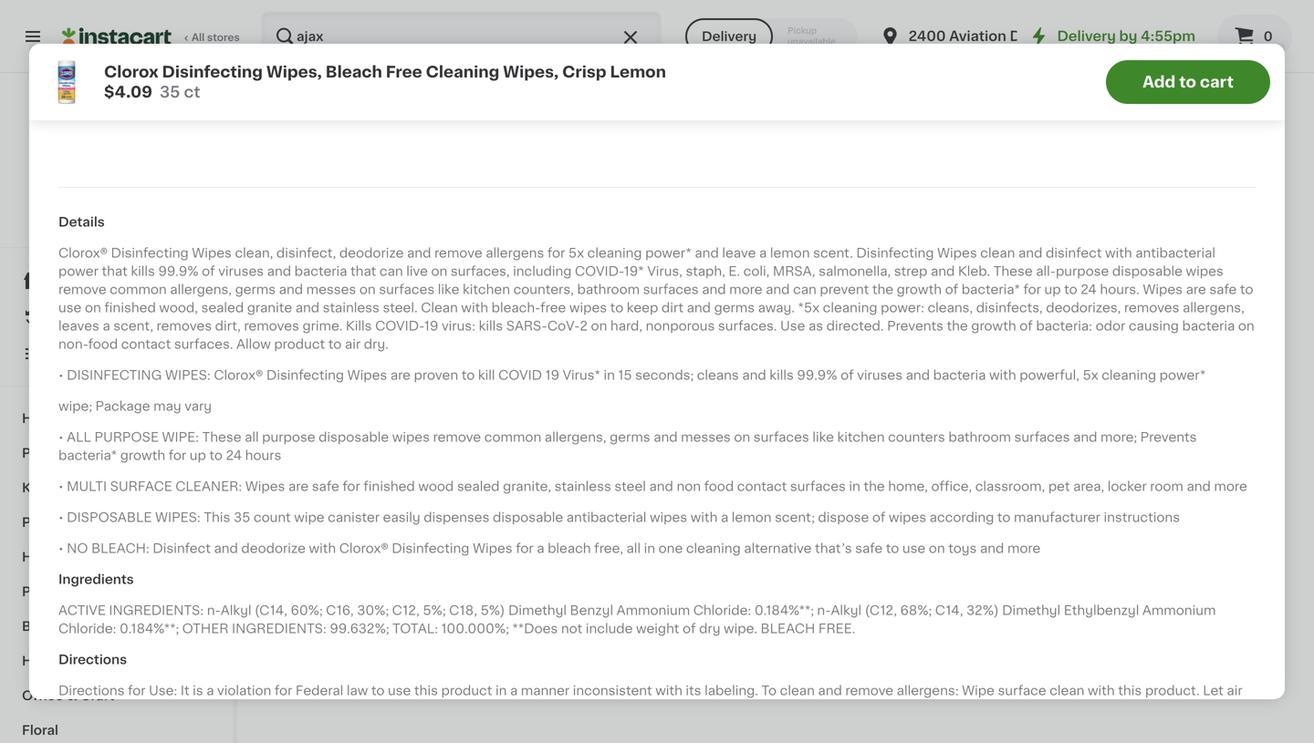 Task type: vqa. For each thing, say whether or not it's contained in the screenshot.
top including
yes



Task type: describe. For each thing, give the bounding box(es) containing it.
household link
[[11, 402, 222, 436]]

nonporous inside directions for use: it is a violation for federal law to use this product in a manner inconsistent with its labeling.  to clean and remove allergens: wipe surface clean with this product. let air dry.  to disinfect and deodorize hard, nonporous surfaces: wipe surface; use enough wipes for treated surface to remain visibly wet for 4 minutes. let surface dry. for highly soiled surfaces, clean excess dirt first. for surfaces that may come in contact with food, a potable water rinse is required. this product is not for use on dishes, glassware or eating utensils. not for cleaning or sanitizing skin. do not use as a diaper wipe or for personal cleansing. clorox disinfecting wipes will not harm most surfaces including acrylic, sealed fiberglass, sea
[[294, 703, 364, 716]]

1 horizontal spatial covid-
[[575, 265, 624, 278]]

0 horizontal spatial bacteria
[[294, 265, 347, 278]]

in up surface;
[[496, 685, 507, 698]]

24 inside • all purpose wipe: these all purpose disposable wipes remove common allergens, germs and messes on surfaces like kitchen counters bathroom surfaces and more; prevents bacteria* growth for up to 24 hours
[[226, 450, 242, 462]]

for down allergens:
[[915, 722, 933, 734]]

use right do
[[297, 740, 320, 744]]

this inside directions for use: it is a violation for federal law to use this product in a manner inconsistent with its labeling.  to clean and remove allergens: wipe surface clean with this product. let air dry.  to disinfect and deodorize hard, nonporous surfaces: wipe surface; use enough wipes for treated surface to remain visibly wet for 4 minutes. let surface dry. for highly soiled surfaces, clean excess dirt first. for surfaces that may come in contact with food, a potable water rinse is required. this product is not for use on dishes, glassware or eating utensils. not for cleaning or sanitizing skin. do not use as a diaper wipe or for personal cleansing. clorox disinfecting wipes will not harm most surfaces including acrylic, sealed fiberglass, sea
[[793, 722, 819, 734]]

*5x
[[798, 302, 820, 315]]

food inside clorox® disinfecting wipes clean, disinfect, deodorize and remove allergens for 5x cleaning power* and leave a lemon scent. disinfecting wipes clean and disinfect with antibacterial power that kills 99.9% of viruses and bacteria that can live on surfaces, including covid-19* virus, staph, e. coli, mrsa, salmonella, strep and kleb. these all-purpose disposable wipes remove common allergens, germs and messes on surfaces like kitchen counters, bathroom surfaces and more and can prevent the growth of bacteria* for up to 24 hours. wipes are safe to use on finished wood, sealed granite and stainless steel. clean with bleach-free wipes to keep dirt and germs away. *5x cleaning power: cleans, disinfects, deodorizes, removes allergens, leaves a scent, removes dirt, removes grime. kills covid-19 virus: kills sars-cov-2 on hard, nonporous surfaces. use as directed. prevents the growth of bacteria: odor causing bacteria on non-food contact surfaces. allow product to air dry.
[[88, 338, 118, 351]]

0 horizontal spatial or
[[137, 740, 150, 744]]

salmonella,
[[819, 265, 891, 278]]

manner
[[521, 685, 570, 698]]

count
[[254, 512, 291, 524]]

care for health care
[[69, 551, 100, 564]]

cleaning for clorox disinfecting wipes, bleach free cleaning wipes, crisp lemon $4.09 35 ct
[[426, 64, 499, 80]]

deodorize for disinfect,
[[339, 247, 404, 260]]

power
[[58, 265, 98, 278]]

wipes down the kills
[[347, 369, 387, 382]]

personal care
[[22, 447, 114, 460]]

0 horizontal spatial surfaces.
[[174, 338, 233, 351]]

for down floral at the left
[[58, 740, 76, 744]]

32
[[762, 601, 775, 611]]

federal
[[296, 685, 343, 698]]

2 vertical spatial bacteria
[[933, 369, 986, 382]]

of up cleans,
[[945, 283, 958, 296]]

1 vertical spatial 99.9%
[[797, 369, 837, 382]]

office
[[22, 690, 64, 703]]

multi
[[67, 481, 107, 493]]

disinfecting inside directions for use: it is a violation for federal law to use this product in a manner inconsistent with its labeling.  to clean and remove allergens: wipe surface clean with this product. let air dry.  to disinfect and deodorize hard, nonporous surfaces: wipe surface; use enough wipes for treated surface to remain visibly wet for 4 minutes. let surface dry. for highly soiled surfaces, clean excess dirt first. for surfaces that may come in contact with food, a potable water rinse is required. this product is not for use on dishes, glassware or eating utensils. not for cleaning or sanitizing skin. do not use as a diaper wipe or for personal cleansing. clorox disinfecting wipes will not harm most surfaces including acrylic, sealed fiberglass, sea
[[639, 740, 717, 744]]

2 vertical spatial the
[[864, 481, 885, 493]]

add to cart
[[1143, 74, 1234, 90]]

bathroom inside clorox® disinfecting wipes clean, disinfect, deodorize and remove allergens for 5x cleaning power* and leave a lemon scent. disinfecting wipes clean and disinfect with antibacterial power that kills 99.9% of viruses and bacteria that can live on surfaces, including covid-19* virus, staph, e. coli, mrsa, salmonella, strep and kleb. these all-purpose disposable wipes remove common allergens, germs and messes on surfaces like kitchen counters, bathroom surfaces and more and can prevent the growth of bacteria* for up to 24 hours. wipes are safe to use on finished wood, sealed granite and stainless steel. clean with bleach-free wipes to keep dirt and germs away. *5x cleaning power: cleans, disinfects, deodorizes, removes allergens, leaves a scent, removes dirt, removes grime. kills covid-19 virus: kills sars-cov-2 on hard, nonporous surfaces. use as directed. prevents the growth of bacteria: odor causing bacteria on non-food contact surfaces. allow product to air dry.
[[577, 283, 640, 296]]

1 vertical spatial to
[[86, 703, 101, 716]]

most
[[847, 740, 880, 744]]

• for • multi surface cleaner: wipes are safe for finished wood sealed granite, stainless steel and non food contact surfaces in the home, office, classroom, pet area, locker room and more
[[58, 481, 64, 493]]

& for office
[[67, 690, 77, 703]]

all stores link
[[62, 11, 241, 62]]

5x inside clorox® disinfecting wipes clean, disinfect, deodorize and remove allergens for 5x cleaning power* and leave a lemon scent. disinfecting wipes clean and disinfect with antibacterial power that kills 99.9% of viruses and bacteria that can live on surfaces, including covid-19* virus, staph, e. coli, mrsa, salmonella, strep and kleb. these all-purpose disposable wipes remove common allergens, germs and messes on surfaces like kitchen counters, bathroom surfaces and more and can prevent the growth of bacteria* for up to 24 hours. wipes are safe to use on finished wood, sealed granite and stainless steel. clean with bleach-free wipes to keep dirt and germs away. *5x cleaning power: cleans, disinfects, deodorizes, removes allergens, leaves a scent, removes dirt, removes grime. kills covid-19 virus: kills sars-cov-2 on hard, nonporous surfaces. use as directed. prevents the growth of bacteria: odor causing bacteria on non-food contact surfaces. allow product to air dry.
[[568, 247, 584, 260]]

for up canister
[[343, 481, 360, 493]]

kills
[[346, 320, 372, 333]]

wipes left clean, on the top
[[192, 247, 232, 260]]

in left one
[[644, 543, 655, 555]]

1 vertical spatial safe
[[312, 481, 339, 493]]

1 horizontal spatial disposable
[[493, 512, 563, 524]]

remove inside • all purpose wipe: these all purpose disposable wipes remove common allergens, germs and messes on surfaces like kitchen counters bathroom surfaces and more; prevents bacteria* growth for up to 24 hours
[[433, 431, 481, 444]]

common inside • all purpose wipe: these all purpose disposable wipes remove common allergens, germs and messes on surfaces like kitchen counters bathroom surfaces and more; prevents bacteria* growth for up to 24 hours
[[484, 431, 541, 444]]

wipe; package may vary
[[58, 400, 212, 413]]

to up required.
[[762, 703, 776, 716]]

wipes down hours in the bottom of the page
[[245, 481, 285, 493]]

room
[[1150, 481, 1184, 493]]

to down 'grime.' in the top left of the page
[[328, 338, 342, 351]]

kitchen inside • all purpose wipe: these all purpose disposable wipes remove common allergens, germs and messes on surfaces like kitchen counters bathroom surfaces and more; prevents bacteria* growth for up to 24 hours
[[837, 431, 885, 444]]

use down minutes.
[[936, 722, 959, 734]]

floral
[[22, 725, 58, 737]]

0 horizontal spatial for
[[265, 722, 285, 734]]

directions for use: it is a violation for federal law to use this product in a manner inconsistent with its labeling.  to clean and remove allergens: wipe surface clean with this product. let air dry.  to disinfect and deodorize hard, nonporous surfaces: wipe surface; use enough wipes for treated surface to remain visibly wet for 4 minutes. let surface dry. for highly soiled surfaces, clean excess dirt first. for surfaces that may come in contact with food, a potable water rinse is required. this product is not for use on dishes, glassware or eating utensils. not for cleaning or sanitizing skin. do not use as a diaper wipe or for personal cleansing. clorox disinfecting wipes will not harm most surfaces including acrylic, sealed fiberglass, sea
[[58, 685, 1243, 744]]

1 horizontal spatial product
[[441, 685, 492, 698]]

include
[[586, 623, 633, 636]]

1 horizontal spatial for
[[1092, 703, 1112, 716]]

(c12,
[[865, 605, 897, 617]]

more down manufacturer
[[1007, 543, 1041, 555]]

with up the cleansing.
[[515, 722, 542, 734]]

1 vertical spatial finished
[[364, 481, 415, 493]]

1 horizontal spatial wet
[[175, 61, 201, 74]]

cleaning for clorox disinfecting wipes, bleach free cleaning wipes, crisp lemon 35 ct
[[1028, 565, 1085, 577]]

14 ct
[[58, 97, 83, 108]]

for left 'personal'
[[446, 740, 464, 744]]

1 vertical spatial chloride:
[[58, 623, 116, 636]]

30%;
[[357, 605, 389, 617]]

first.
[[232, 722, 261, 734]]

0 horizontal spatial may
[[153, 400, 181, 413]]

load
[[732, 667, 773, 683]]

1 vertical spatial antibacterial
[[566, 512, 647, 524]]

with up virus:
[[461, 302, 488, 315]]

care inside cottonelle fresh care on- the-go flushable wet wipes, adult wet wipes, on- the-go
[[168, 43, 199, 56]]

wipes: for this
[[155, 512, 201, 524]]

product inside clorox® disinfecting wipes clean, disinfect, deodorize and remove allergens for 5x cleaning power* and leave a lemon scent. disinfecting wipes clean and disinfect with antibacterial power that kills 99.9% of viruses and bacteria that can live on surfaces, including covid-19* virus, staph, e. coli, mrsa, salmonella, strep and kleb. these all-purpose disposable wipes remove common allergens, germs and messes on surfaces like kitchen counters, bathroom surfaces and more and can prevent the growth of bacteria* for up to 24 hours. wipes are safe to use on finished wood, sealed granite and stainless steel. clean with bleach-free wipes to keep dirt and germs away. *5x cleaning power: cleans, disinfects, deodorizes, removes allergens, leaves a scent, removes dirt, removes grime. kills covid-19 virus: kills sars-cov-2 on hard, nonporous surfaces. use as directed. prevents the growth of bacteria: odor causing bacteria on non-food contact surfaces. allow product to air dry.
[[274, 338, 325, 351]]

32%)
[[967, 605, 999, 617]]

bacteria* inside clorox® disinfecting wipes clean, disinfect, deodorize and remove allergens for 5x cleaning power* and leave a lemon scent. disinfecting wipes clean and disinfect with antibacterial power that kills 99.9% of viruses and bacteria that can live on surfaces, including covid-19* virus, staph, e. coli, mrsa, salmonella, strep and kleb. these all-purpose disposable wipes remove common allergens, germs and messes on surfaces like kitchen counters, bathroom surfaces and more and can prevent the growth of bacteria* for up to 24 hours. wipes are safe to use on finished wood, sealed granite and stainless steel. clean with bleach-free wipes to keep dirt and germs away. *5x cleaning power: cleans, disinfects, deodorizes, removes allergens, leaves a scent, removes dirt, removes grime. kills covid-19 virus: kills sars-cov-2 on hard, nonporous surfaces. use as directed. prevents the growth of bacteria: odor causing bacteria on non-food contact surfaces. allow product to air dry.
[[962, 283, 1020, 296]]

cov-
[[547, 320, 580, 333]]

wipe inside directions for use: it is a violation for federal law to use this product in a manner inconsistent with its labeling.  to clean and remove allergens: wipe surface clean with this product. let air dry.  to disinfect and deodorize hard, nonporous surfaces: wipe surface; use enough wipes for treated surface to remain visibly wet for 4 minutes. let surface dry. for highly soiled surfaces, clean excess dirt first. for surfaces that may come in contact with food, a potable water rinse is required. this product is not for use on dishes, glassware or eating utensils. not for cleaning or sanitizing skin. do not use as a diaper wipe or for personal cleansing. clorox disinfecting wipes will not harm most surfaces including acrylic, sealed fiberglass, sea
[[396, 740, 426, 744]]

active
[[58, 605, 106, 617]]

disinfect inside clorox® disinfecting wipes clean, disinfect, deodorize and remove allergens for 5x cleaning power* and leave a lemon scent. disinfecting wipes clean and disinfect with antibacterial power that kills 99.9% of viruses and bacteria that can live on surfaces, including covid-19* virus, staph, e. coli, mrsa, salmonella, strep and kleb. these all-purpose disposable wipes remove common allergens, germs and messes on surfaces like kitchen counters, bathroom surfaces and more and can prevent the growth of bacteria* for up to 24 hours. wipes are safe to use on finished wood, sealed granite and stainless steel. clean with bleach-free wipes to keep dirt and germs away. *5x cleaning power: cleans, disinfects, deodorizes, removes allergens, leaves a scent, removes dirt, removes grime. kills covid-19 virus: kills sars-cov-2 on hard, nonporous surfaces. use as directed. prevents the growth of bacteria: odor causing bacteria on non-food contact surfaces. allow product to air dry.
[[1046, 247, 1102, 260]]

0 vertical spatial supplies
[[76, 482, 133, 495]]

1 horizontal spatial 5x
[[1083, 369, 1098, 382]]

for up water
[[639, 703, 657, 716]]

remove down power
[[58, 283, 107, 296]]

cleaning up 19*
[[587, 247, 642, 260]]

1 horizontal spatial ingredients:
[[232, 623, 327, 636]]

0 vertical spatial growth
[[897, 283, 942, 296]]

granite,
[[503, 481, 551, 493]]

one
[[659, 543, 683, 555]]

that inside directions for use: it is a violation for federal law to use this product in a manner inconsistent with its labeling.  to clean and remove allergens: wipe surface clean with this product. let air dry.  to disinfect and deodorize hard, nonporous surfaces: wipe surface; use enough wipes for treated surface to remain visibly wet for 4 minutes. let surface dry. for highly soiled surfaces, clean excess dirt first. for surfaces that may come in contact with food, a potable water rinse is required. this product is not for use on dishes, glassware or eating utensils. not for cleaning or sanitizing skin. do not use as a diaper wipe or for personal cleansing. clorox disinfecting wipes will not harm most surfaces including acrylic, sealed fiberglass, sea
[[348, 722, 374, 734]]

use down manner
[[520, 703, 543, 716]]

clorox image
[[289, 277, 330, 318]]

with up hours.
[[1105, 247, 1132, 260]]

• for • disposable wipes: this 35 count wipe canister easily dispenses disposable antibacterial wipes with a lemon scent; dispose of wipes according to manufacturer instructions
[[58, 512, 64, 524]]

lots
[[114, 182, 143, 194]]

with down canister
[[309, 543, 336, 555]]

cleaner:
[[175, 481, 242, 493]]

1 horizontal spatial safe
[[855, 543, 883, 555]]

$ 4 09
[[953, 522, 989, 541]]

in left 15
[[604, 369, 615, 382]]

delivery button
[[685, 18, 773, 55]]

dirt inside clorox® disinfecting wipes clean, disinfect, deodorize and remove allergens for 5x cleaning power* and leave a lemon scent. disinfecting wipes clean and disinfect with antibacterial power that kills 99.9% of viruses and bacteria that can live on surfaces, including covid-19* virus, staph, e. coli, mrsa, salmonella, strep and kleb. these all-purpose disposable wipes remove common allergens, germs and messes on surfaces like kitchen counters, bathroom surfaces and more and can prevent the growth of bacteria* for up to 24 hours. wipes are safe to use on finished wood, sealed granite and stainless steel. clean with bleach-free wipes to keep dirt and germs away. *5x cleaning power: cleans, disinfects, deodorizes, removes allergens, leaves a scent, removes dirt, removes grime. kills covid-19 virus: kills sars-cov-2 on hard, nonporous surfaces. use as directed. prevents the growth of bacteria: odor causing bacteria on non-food contact surfaces. allow product to air dry.
[[662, 302, 684, 315]]

1 vertical spatial all
[[1217, 290, 1237, 306]]

ct inside clorox disinfecting wipes, bleach free cleaning wipes, crisp lemon 35 ct
[[965, 601, 975, 611]]

2 horizontal spatial allergens,
[[1183, 302, 1245, 315]]

0 vertical spatial ingredients:
[[109, 605, 204, 617]]

again
[[92, 311, 128, 324]]

for inside • all purpose wipe: these all purpose disposable wipes remove common allergens, germs and messes on surfaces like kitchen counters bathroom surfaces and more; prevents bacteria* growth for up to 24 hours
[[169, 450, 186, 462]]

sealed inside directions for use: it is a violation for federal law to use this product in a manner inconsistent with its labeling.  to clean and remove allergens: wipe surface clean with this product. let air dry.  to disinfect and deodorize hard, nonporous surfaces: wipe surface; use enough wipes for treated surface to remain visibly wet for 4 minutes. let surface dry. for highly soiled surfaces, clean excess dirt first. for surfaces that may come in contact with food, a potable water rinse is required. this product is not for use on dishes, glassware or eating utensils. not for cleaning or sanitizing skin. do not use as a diaper wipe or for personal cleansing. clorox disinfecting wipes will not harm most surfaces including acrylic, sealed fiberglass, sea
[[1054, 740, 1097, 744]]

1 product group from the left
[[762, 333, 942, 613]]

1 horizontal spatial power*
[[1160, 369, 1206, 382]]

party & gift supplies
[[22, 517, 160, 529]]

kills 99.9% of cold & flu viruses. image
[[289, 333, 747, 590]]

home
[[22, 655, 62, 668]]

wipes up 'causing'
[[1143, 283, 1183, 296]]

of inside active ingredients: n-alkyl (c14, 60%; c16, 30%; c12, 5%; c18, 5%) dimethyl benzyl ammonium chloride: 0.184%**; n-alkyl (c12, 68%; c14, 32%) dimethyl ethylbenzyl ammonium chloride: 0.184%**; other ingredients: 99.632%; total: 100.000%; **does not include weight of dry wipe. bleach free.
[[683, 623, 696, 636]]

with down non
[[691, 512, 718, 524]]

steel.
[[383, 302, 418, 315]]

disinfect inside directions for use: it is a violation for federal law to use this product in a manner inconsistent with its labeling.  to clean and remove allergens: wipe surface clean with this product. let air dry.  to disinfect and deodorize hard, nonporous surfaces: wipe surface; use enough wipes for treated surface to remain visibly wet for 4 minutes. let surface dry. for highly soiled surfaces, clean excess dirt first. for surfaces that may come in contact with food, a potable water rinse is required. this product is not for use on dishes, glassware or eating utensils. not for cleaning or sanitizing skin. do not use as a diaper wipe or for personal cleansing. clorox disinfecting wipes will not harm most surfaces including acrylic, sealed fiberglass, sea
[[105, 703, 161, 716]]

stores
[[207, 32, 240, 42]]

• disinfecting wipes: clorox® disinfecting wipes are proven to kill covid 19 virus* in 15 seconds; cleans and kills 99.9% of viruses and bacteria with powerful, 5x cleaning power*
[[58, 369, 1206, 382]]

to right '09'
[[997, 512, 1011, 524]]

free
[[540, 302, 566, 315]]

disposable inside • all purpose wipe: these all purpose disposable wipes remove common allergens, germs and messes on surfaces like kitchen counters bathroom surfaces and more; prevents bacteria* growth for up to 24 hours
[[319, 431, 389, 444]]

wet
[[870, 703, 893, 716]]

1 vertical spatial bacteria
[[1182, 320, 1235, 333]]

0 horizontal spatial removes
[[157, 320, 212, 333]]

remove up clean. on the top left of the page
[[434, 247, 483, 260]]

to right view all
[[1240, 283, 1253, 296]]

1 horizontal spatial 35
[[234, 512, 250, 524]]

0 horizontal spatial are
[[288, 481, 309, 493]]

bacteria* inside • all purpose wipe: these all purpose disposable wipes remove common allergens, germs and messes on surfaces like kitchen counters bathroom surfaces and more; prevents bacteria* growth for up to 24 hours
[[58, 450, 117, 462]]

clorox for clorox disinfecting wipes, bleach free cleaning wipes, crisp lemon $4.09 35 ct
[[104, 64, 158, 80]]

that up start on the top of the page
[[350, 265, 376, 278]]

2 vertical spatial kills
[[770, 369, 794, 382]]

for left federal
[[275, 685, 292, 698]]

wipes inside directions for use: it is a violation for federal law to use this product in a manner inconsistent with its labeling.  to clean and remove allergens: wipe surface clean with this product. let air dry.  to disinfect and deodorize hard, nonporous surfaces: wipe surface; use enough wipes for treated surface to remain visibly wet for 4 minutes. let surface dry. for highly soiled surfaces, clean excess dirt first. for surfaces that may come in contact with food, a potable water rinse is required. this product is not for use on dishes, glassware or eating utensils. not for cleaning or sanitizing skin. do not use as a diaper wipe or for personal cleansing. clorox disinfecting wipes will not harm most surfaces including acrylic, sealed fiberglass, sea
[[599, 703, 636, 716]]

will
[[763, 740, 784, 744]]

not inside active ingredients: n-alkyl (c14, 60%; c16, 30%; c12, 5%; c18, 5%) dimethyl benzyl ammonium chloride: 0.184%**; n-alkyl (c12, 68%; c14, 32%) dimethyl ethylbenzyl ammonium chloride: 0.184%**; other ingredients: 99.632%; total: 100.000%; **does not include weight of dry wipe. bleach free.
[[561, 623, 583, 636]]

0 horizontal spatial wipe
[[294, 512, 325, 524]]

cleaning up directed.
[[823, 302, 878, 315]]

start
[[338, 279, 389, 298]]

of right dispose
[[872, 512, 886, 524]]

delivery for delivery by 4:55pm
[[1057, 30, 1116, 43]]

in up dispose
[[849, 481, 860, 493]]

1 vertical spatial sealed
[[457, 481, 500, 493]]

free,
[[594, 543, 623, 555]]

clean down office & craft link
[[121, 722, 156, 734]]

pet
[[1048, 481, 1070, 493]]

disinfecting down guarantee
[[111, 247, 189, 260]]

clorox inside directions for use: it is a violation for federal law to use this product in a manner inconsistent with its labeling.  to clean and remove allergens: wipe surface clean with this product. let air dry.  to disinfect and deodorize hard, nonporous surfaces: wipe surface; use enough wipes for treated surface to remain visibly wet for 4 minutes. let surface dry. for highly soiled surfaces, clean excess dirt first. for surfaces that may come in contact with food, a potable water rinse is required. this product is not for use on dishes, glassware or eating utensils. not for cleaning or sanitizing skin. do not use as a diaper wipe or for personal cleansing. clorox disinfecting wipes will not harm most surfaces including acrylic, sealed fiberglass, sea
[[594, 740, 636, 744]]

instacart logo image
[[62, 26, 172, 47]]

non-
[[58, 338, 88, 351]]

0 horizontal spatial kills
[[131, 265, 155, 278]]

stainless inside clorox® disinfecting wipes clean, disinfect, deodorize and remove allergens for 5x cleaning power* and leave a lemon scent. disinfecting wipes clean and disinfect with antibacterial power that kills 99.9% of viruses and bacteria that can live on surfaces, including covid-19* virus, staph, e. coli, mrsa, salmonella, strep and kleb. these all-purpose disposable wipes remove common allergens, germs and messes on surfaces like kitchen counters, bathroom surfaces and more and can prevent the growth of bacteria* for up to 24 hours. wipes are safe to use on finished wood, sealed granite and stainless steel. clean with bleach-free wipes to keep dirt and germs away. *5x cleaning power: cleans, disinfects, deodorizes, removes allergens, leaves a scent, removes dirt, removes grime. kills covid-19 virus: kills sars-cov-2 on hard, nonporous surfaces. use as directed. prevents the growth of bacteria: odor causing bacteria on non-food contact surfaces. allow product to air dry.
[[323, 302, 380, 315]]

aviation
[[949, 30, 1007, 43]]

harm
[[812, 740, 844, 744]]

2 horizontal spatial is
[[877, 722, 887, 734]]

in right the come
[[448, 722, 459, 734]]

0 horizontal spatial wet
[[142, 80, 168, 92]]

to right law
[[371, 685, 385, 698]]

2
[[580, 320, 588, 333]]

bleach for ct
[[949, 565, 993, 577]]

clean.
[[393, 279, 454, 298]]

shop
[[51, 275, 85, 287]]

wipes up one
[[650, 512, 687, 524]]

clean,
[[235, 247, 273, 260]]

up inside clorox® disinfecting wipes clean, disinfect, deodorize and remove allergens for 5x cleaning power* and leave a lemon scent. disinfecting wipes clean and disinfect with antibacterial power that kills 99.9% of viruses and bacteria that can live on surfaces, including covid-19* virus, staph, e. coli, mrsa, salmonella, strep and kleb. these all-purpose disposable wipes remove common allergens, germs and messes on surfaces like kitchen counters, bathroom surfaces and more and can prevent the growth of bacteria* for up to 24 hours. wipes are safe to use on finished wood, sealed granite and stainless steel. clean with bleach-free wipes to keep dirt and germs away. *5x cleaning power: cleans, disinfects, deodorizes, removes allergens, leaves a scent, removes dirt, removes grime. kills covid-19 virus: kills sars-cov-2 on hard, nonporous surfaces. use as directed. prevents the growth of bacteria: odor causing bacteria on non-food contact surfaces. allow product to air dry.
[[1044, 283, 1061, 296]]

deodorizes,
[[1046, 302, 1121, 315]]

scent,
[[113, 320, 153, 333]]

air inside directions for use: it is a violation for federal law to use this product in a manner inconsistent with its labeling.  to clean and remove allergens: wipe surface clean with this product. let air dry.  to disinfect and deodorize hard, nonporous surfaces: wipe surface; use enough wipes for treated surface to remain visibly wet for 4 minutes. let surface dry. for highly soiled surfaces, clean excess dirt first. for surfaces that may come in contact with food, a potable water rinse is required. this product is not for use on dishes, glassware or eating utensils. not for cleaning or sanitizing skin. do not use as a diaper wipe or for personal cleansing. clorox disinfecting wipes will not harm most surfaces including acrylic, sealed fiberglass, sea
[[1227, 685, 1243, 698]]

wipes inside • all purpose wipe: these all purpose disposable wipes remove common allergens, germs and messes on surfaces like kitchen counters bathroom surfaces and more; prevents bacteria* growth for up to 24 hours
[[392, 431, 430, 444]]

1 horizontal spatial food
[[704, 481, 734, 493]]

other
[[182, 623, 229, 636]]

2 vertical spatial clorox®
[[339, 543, 389, 555]]

pets
[[22, 586, 52, 599]]

allergens:
[[897, 685, 959, 698]]

oz
[[787, 601, 799, 611]]

prevent
[[820, 283, 869, 296]]

1 vertical spatial let
[[988, 703, 1009, 716]]

including inside clorox® disinfecting wipes clean, disinfect, deodorize and remove allergens for 5x cleaning power* and leave a lemon scent. disinfecting wipes clean and disinfect with antibacterial power that kills 99.9% of viruses and bacteria that can live on surfaces, including covid-19* virus, staph, e. coli, mrsa, salmonella, strep and kleb. these all-purpose disposable wipes remove common allergens, germs and messes on surfaces like kitchen counters, bathroom surfaces and more and can prevent the growth of bacteria* for up to 24 hours. wipes are safe to use on finished wood, sealed granite and stainless steel. clean with bleach-free wipes to keep dirt and germs away. *5x cleaning power: cleans, disinfects, deodorizes, removes allergens, leaves a scent, removes dirt, removes grime. kills covid-19 virus: kills sars-cov-2 on hard, nonporous surfaces. use as directed. prevents the growth of bacteria: odor causing bacteria on non-food contact surfaces. allow product to air dry.
[[513, 265, 572, 278]]

1 horizontal spatial wipe
[[962, 685, 995, 698]]

use:
[[149, 685, 177, 698]]

19 inside clorox® disinfecting wipes clean, disinfect, deodorize and remove allergens for 5x cleaning power* and leave a lemon scent. disinfecting wipes clean and disinfect with antibacterial power that kills 99.9% of viruses and bacteria that can live on surfaces, including covid-19* virus, staph, e. coli, mrsa, salmonella, strep and kleb. these all-purpose disposable wipes remove common allergens, germs and messes on surfaces like kitchen counters, bathroom surfaces and more and can prevent the growth of bacteria* for up to 24 hours. wipes are safe to use on finished wood, sealed granite and stainless steel. clean with bleach-free wipes to keep dirt and germs away. *5x cleaning power: cleans, disinfects, deodorizes, removes allergens, leaves a scent, removes dirt, removes grime. kills covid-19 virus: kills sars-cov-2 on hard, nonporous surfaces. use as directed. prevents the growth of bacteria: odor causing bacteria on non-food contact surfaces. allow product to air dry.
[[424, 320, 438, 333]]

wipes down the dispenses
[[473, 543, 513, 555]]

for down the "all-"
[[1023, 283, 1041, 296]]

these inside • all purpose wipe: these all purpose disposable wipes remove common allergens, germs and messes on surfaces like kitchen counters bathroom surfaces and more; prevents bacteria* growth for up to 24 hours
[[202, 431, 241, 444]]

power:
[[881, 302, 924, 315]]

glassware
[[1031, 722, 1095, 734]]

1 vertical spatial supplies
[[103, 517, 160, 529]]

dishes,
[[982, 722, 1027, 734]]

0 horizontal spatial germs
[[235, 283, 276, 296]]

clorox disinfecting wipes, bleach free cleaning wipes, crisp lemon $4.09 35 ct
[[104, 64, 666, 100]]

surface down labeling. on the bottom right of page
[[711, 703, 759, 716]]

sars-
[[506, 320, 547, 333]]

ct inside clorox disinfecting wipes, bleach free cleaning wipes, crisp lemon $4.09 35 ct
[[184, 84, 200, 100]]

disinfecting inside clorox disinfecting wipes, bleach free cleaning wipes, crisp lemon $4.09 35 ct
[[162, 64, 263, 80]]

odor
[[1096, 320, 1126, 333]]

100% satisfaction guarantee
[[47, 221, 193, 231]]

free for ct
[[996, 565, 1025, 577]]

cleaner,
[[762, 565, 815, 577]]

• multi surface cleaner: wipes are safe for finished wood sealed granite, stainless steel and non food contact surfaces in the home, office, classroom, pet area, locker room and more
[[58, 481, 1247, 493]]

to up "deodorizes,"
[[1064, 283, 1078, 296]]

disinfecting up strep
[[856, 247, 934, 260]]

69
[[788, 523, 802, 533]]

wipes inside directions for use: it is a violation for federal law to use this product in a manner inconsistent with its labeling.  to clean and remove allergens: wipe surface clean with this product. let air dry.  to disinfect and deodorize hard, nonporous surfaces: wipe surface; use enough wipes for treated surface to remain visibly wet for 4 minutes. let surface dry. for highly soiled surfaces, clean excess dirt first. for surfaces that may come in contact with food, a potable water rinse is required. this product is not for use on dishes, glassware or eating utensils. not for cleaning or sanitizing skin. do not use as a diaper wipe or for personal cleansing. clorox disinfecting wipes will not harm most surfaces including acrylic, sealed fiberglass, sea
[[720, 740, 760, 744]]

health care link
[[11, 540, 222, 575]]

1 vertical spatial 0.184%**;
[[120, 623, 179, 636]]

1 n- from the left
[[207, 605, 221, 617]]

1 horizontal spatial can
[[793, 283, 817, 296]]

on inside • all purpose wipe: these all purpose disposable wipes remove common allergens, germs and messes on surfaces like kitchen counters bathroom surfaces and more; prevents bacteria* growth for up to 24 hours
[[734, 431, 750, 444]]

messes inside • all purpose wipe: these all purpose disposable wipes remove common allergens, germs and messes on surfaces like kitchen counters bathroom surfaces and more; prevents bacteria* growth for up to 24 hours
[[681, 431, 731, 444]]

0 vertical spatial allergens,
[[170, 283, 232, 296]]

to up the bottle,
[[886, 543, 899, 555]]

viruses inside clorox® disinfecting wipes clean, disinfect, deodorize and remove allergens for 5x cleaning power* and leave a lemon scent. disinfecting wipes clean and disinfect with antibacterial power that kills 99.9% of viruses and bacteria that can live on surfaces, including covid-19* virus, staph, e. coli, mrsa, salmonella, strep and kleb. these all-purpose disposable wipes remove common allergens, germs and messes on surfaces like kitchen counters, bathroom surfaces and more and can prevent the growth of bacteria* for up to 24 hours. wipes are safe to use on finished wood, sealed granite and stainless steel. clean with bleach-free wipes to keep dirt and germs away. *5x cleaning power: cleans, disinfects, deodorizes, removes allergens, leaves a scent, removes dirt, removes grime. kills covid-19 virus: kills sars-cov-2 on hard, nonporous surfaces. use as directed. prevents the growth of bacteria: odor causing bacteria on non-food contact surfaces. allow product to air dry.
[[218, 265, 264, 278]]

cleaning inside directions for use: it is a violation for federal law to use this product in a manner inconsistent with its labeling.  to clean and remove allergens: wipe surface clean with this product. let air dry.  to disinfect and deodorize hard, nonporous surfaces: wipe surface; use enough wipes for treated surface to remain visibly wet for 4 minutes. let surface dry. for highly soiled surfaces, clean excess dirt first. for surfaces that may come in contact with food, a potable water rinse is required. this product is not for use on dishes, glassware or eating utensils. not for cleaning or sanitizing skin. do not use as a diaper wipe or for personal cleansing. clorox disinfecting wipes will not harm most surfaces including acrylic, sealed fiberglass, sea
[[79, 740, 134, 744]]

2 horizontal spatial or
[[1098, 722, 1111, 734]]

power* inside clorox® disinfecting wipes clean, disinfect, deodorize and remove allergens for 5x cleaning power* and leave a lemon scent. disinfecting wipes clean and disinfect with antibacterial power that kills 99.9% of viruses and bacteria that can live on surfaces, including covid-19* virus, staph, e. coli, mrsa, salmonella, strep and kleb. these all-purpose disposable wipes remove common allergens, germs and messes on surfaces like kitchen counters, bathroom surfaces and more and can prevent the growth of bacteria* for up to 24 hours. wipes are safe to use on finished wood, sealed granite and stainless steel. clean with bleach-free wipes to keep dirt and germs away. *5x cleaning power: cleans, disinfects, deodorizes, removes allergens, leaves a scent, removes dirt, removes grime. kills covid-19 virus: kills sars-cov-2 on hard, nonporous surfaces. use as directed. prevents the growth of bacteria: odor causing bacteria on non-food contact surfaces. allow product to air dry.
[[645, 247, 692, 260]]

finished inside clorox® disinfecting wipes clean, disinfect, deodorize and remove allergens for 5x cleaning power* and leave a lemon scent. disinfecting wipes clean and disinfect with antibacterial power that kills 99.9% of viruses and bacteria that can live on surfaces, including covid-19* virus, staph, e. coli, mrsa, salmonella, strep and kleb. these all-purpose disposable wipes remove common allergens, germs and messes on surfaces like kitchen counters, bathroom surfaces and more and can prevent the growth of bacteria* for up to 24 hours. wipes are safe to use on finished wood, sealed granite and stainless steel. clean with bleach-free wipes to keep dirt and germs away. *5x cleaning power: cleans, disinfects, deodorizes, removes allergens, leaves a scent, removes dirt, removes grime. kills covid-19 virus: kills sars-cov-2 on hard, nonporous surfaces. use as directed. prevents the growth of bacteria: odor causing bacteria on non-food contact surfaces. allow product to air dry.
[[104, 302, 156, 315]]

prevents inside clorox® disinfecting wipes clean, disinfect, deodorize and remove allergens for 5x cleaning power* and leave a lemon scent. disinfecting wipes clean and disinfect with antibacterial power that kills 99.9% of viruses and bacteria that can live on surfaces, including covid-19* virus, staph, e. coli, mrsa, salmonella, strep and kleb. these all-purpose disposable wipes remove common allergens, germs and messes on surfaces like kitchen counters, bathroom surfaces and more and can prevent the growth of bacteria* for up to 24 hours. wipes are safe to use on finished wood, sealed granite and stainless steel. clean with bleach-free wipes to keep dirt and germs away. *5x cleaning power: cleans, disinfects, deodorizes, removes allergens, leaves a scent, removes dirt, removes grime. kills covid-19 virus: kills sars-cov-2 on hard, nonporous surfaces. use as directed. prevents the growth of bacteria: odor causing bacteria on non-food contact surfaces. allow product to air dry.
[[887, 320, 944, 333]]

1 horizontal spatial kills
[[479, 320, 503, 333]]

surface up dishes,
[[998, 685, 1046, 698]]

including inside directions for use: it is a violation for federal law to use this product in a manner inconsistent with its labeling.  to clean and remove allergens: wipe surface clean with this product. let air dry.  to disinfect and deodorize hard, nonporous surfaces: wipe surface; use enough wipes for treated surface to remain visibly wet for 4 minutes. let surface dry. for highly soiled surfaces, clean excess dirt first. for surfaces that may come in contact with food, a potable water rinse is required. this product is not for use on dishes, glassware or eating utensils. not for cleaning or sanitizing skin. do not use as a diaper wipe or for personal cleansing. clorox disinfecting wipes will not harm most surfaces including acrylic, sealed fiberglass, sea
[[942, 740, 1001, 744]]

not down wet
[[890, 722, 912, 734]]

1 vertical spatial stainless
[[555, 481, 611, 493]]

lemon inside clorox® disinfecting wipes clean, disinfect, deodorize and remove allergens for 5x cleaning power* and leave a lemon scent. disinfecting wipes clean and disinfect with antibacterial power that kills 99.9% of viruses and bacteria that can live on surfaces, including covid-19* virus, staph, e. coli, mrsa, salmonella, strep and kleb. these all-purpose disposable wipes remove common allergens, germs and messes on surfaces like kitchen counters, bathroom surfaces and more and can prevent the growth of bacteria* for up to 24 hours. wipes are safe to use on finished wood, sealed granite and stainless steel. clean with bleach-free wipes to keep dirt and germs away. *5x cleaning power: cleans, disinfects, deodorizes, removes allergens, leaves a scent, removes dirt, removes grime. kills covid-19 virus: kills sars-cov-2 on hard, nonporous surfaces. use as directed. prevents the growth of bacteria: odor causing bacteria on non-food contact surfaces. allow product to air dry.
[[770, 247, 810, 260]]

1 vertical spatial clorox®
[[214, 369, 263, 382]]

1 horizontal spatial or
[[430, 740, 443, 744]]

**does
[[512, 623, 558, 636]]

1 vertical spatial contact
[[737, 481, 787, 493]]

1 horizontal spatial 19
[[545, 369, 559, 382]]

0 horizontal spatial dry.
[[58, 703, 83, 716]]

kitchen inside clorox® disinfecting wipes clean, disinfect, deodorize and remove allergens for 5x cleaning power* and leave a lemon scent. disinfecting wipes clean and disinfect with antibacterial power that kills 99.9% of viruses and bacteria that can live on surfaces, including covid-19* virus, staph, e. coli, mrsa, salmonella, strep and kleb. these all-purpose disposable wipes remove common allergens, germs and messes on surfaces like kitchen counters, bathroom surfaces and more and can prevent the growth of bacteria* for up to 24 hours. wipes are safe to use on finished wood, sealed granite and stainless steel. clean with bleach-free wipes to keep dirt and germs away. *5x cleaning power: cleans, disinfects, deodorizes, removes allergens, leaves a scent, removes dirt, removes grime. kills covid-19 virus: kills sars-cov-2 on hard, nonporous surfaces. use as directed. prevents the growth of bacteria: odor causing bacteria on non-food contact surfaces. allow product to air dry.
[[463, 283, 510, 296]]

0 vertical spatial this
[[204, 512, 230, 524]]

more right room
[[1214, 481, 1247, 493]]

remove inside directions for use: it is a violation for federal law to use this product in a manner inconsistent with its labeling.  to clean and remove allergens: wipe surface clean with this product. let air dry.  to disinfect and deodorize hard, nonporous surfaces: wipe surface; use enough wipes for treated surface to remain visibly wet for 4 minutes. let surface dry. for highly soiled surfaces, clean excess dirt first. for surfaces that may come in contact with food, a potable water rinse is required. this product is not for use on dishes, glassware or eating utensils. not for cleaning or sanitizing skin. do not use as a diaper wipe or for personal cleansing. clorox disinfecting wipes will not harm most surfaces including acrylic, sealed fiberglass, sea
[[845, 685, 894, 698]]

1 this from the left
[[414, 685, 438, 698]]

leaves
[[58, 320, 99, 333]]

seconds;
[[635, 369, 694, 382]]

1 vertical spatial germs
[[714, 302, 755, 315]]

surface;
[[465, 703, 517, 716]]

inconsistent
[[573, 685, 652, 698]]

0 vertical spatial all
[[192, 32, 205, 42]]

• for • disinfecting wipes: clorox® disinfecting wipes are proven to kill covid 19 virus* in 15 seconds; cleans and kills 99.9% of viruses and bacteria with powerful, 5x cleaning power*
[[58, 369, 64, 382]]

use up surfaces:
[[388, 685, 411, 698]]

2 horizontal spatial removes
[[1124, 302, 1180, 315]]

1 horizontal spatial is
[[719, 722, 729, 734]]

more inside clorox® disinfecting wipes clean, disinfect, deodorize and remove allergens for 5x cleaning power* and leave a lemon scent. disinfecting wipes clean and disinfect with antibacterial power that kills 99.9% of viruses and bacteria that can live on surfaces, including covid-19* virus, staph, e. coli, mrsa, salmonella, strep and kleb. these all-purpose disposable wipes remove common allergens, germs and messes on surfaces like kitchen counters, bathroom surfaces and more and can prevent the growth of bacteria* for up to 24 hours. wipes are safe to use on finished wood, sealed granite and stainless steel. clean with bleach-free wipes to keep dirt and germs away. *5x cleaning power: cleans, disinfects, deodorizes, removes allergens, leaves a scent, removes dirt, removes grime. kills covid-19 virus: kills sars-cov-2 on hard, nonporous surfaces. use as directed. prevents the growth of bacteria: odor causing bacteria on non-food contact surfaces. allow product to air dry.
[[729, 283, 763, 296]]

c16,
[[326, 605, 354, 617]]

buy it again
[[51, 311, 128, 324]]

cleaning right one
[[686, 543, 741, 555]]

crisp for clorox disinfecting wipes, bleach free cleaning wipes, crisp lemon $4.09 35 ct
[[562, 64, 606, 80]]

• disposable wipes: this 35 count wipe canister easily dispenses disposable antibacterial wipes with a lemon scent; dispose of wipes according to manufacturer instructions
[[58, 512, 1180, 524]]

& for party
[[61, 517, 71, 529]]

eating
[[1114, 722, 1155, 734]]

1 vertical spatial the
[[947, 320, 968, 333]]

1 vertical spatial on-
[[217, 80, 242, 92]]

24 inside clorox® disinfecting wipes clean, disinfect, deodorize and remove allergens for 5x cleaning power* and leave a lemon scent. disinfecting wipes clean and disinfect with antibacterial power that kills 99.9% of viruses and bacteria that can live on surfaces, including covid-19* virus, staph, e. coli, mrsa, salmonella, strep and kleb. these all-purpose disposable wipes remove common allergens, germs and messes on surfaces like kitchen counters, bathroom surfaces and more and can prevent the growth of bacteria* for up to 24 hours. wipes are safe to use on finished wood, sealed granite and stainless steel. clean with bleach-free wipes to keep dirt and germs away. *5x cleaning power: cleans, disinfects, deodorizes, removes allergens, leaves a scent, removes dirt, removes grime. kills covid-19 virus: kills sars-cov-2 on hard, nonporous surfaces. use as directed. prevents the growth of bacteria: odor causing bacteria on non-food contact surfaces. allow product to air dry.
[[1081, 283, 1097, 296]]

to left kill
[[462, 369, 475, 382]]

1 vertical spatial covid-
[[375, 320, 424, 333]]

• for • all purpose wipe: these all purpose disposable wipes remove common allergens, germs and messes on surfaces like kitchen counters bathroom surfaces and more; prevents bacteria* growth for up to 24 hours
[[58, 431, 64, 444]]

required.
[[732, 722, 789, 734]]

with left powerful, in the right of the page
[[989, 369, 1016, 382]]

$ 4 69
[[766, 522, 802, 541]]

up inside • all purpose wipe: these all purpose disposable wipes remove common allergens, germs and messes on surfaces like kitchen counters bathroom surfaces and more; prevents bacteria* growth for up to 24 hours
[[190, 450, 206, 462]]

with up treated
[[655, 685, 683, 698]]

it
[[80, 311, 89, 324]]

spray
[[818, 565, 855, 577]]

that right power
[[102, 265, 128, 278]]

with up eating
[[1088, 685, 1115, 698]]

0 vertical spatial on-
[[202, 43, 227, 56]]

dry. inside clorox® disinfecting wipes clean, disinfect, deodorize and remove allergens for 5x cleaning power* and leave a lemon scent. disinfecting wipes clean and disinfect with antibacterial power that kills 99.9% of viruses and bacteria that can live on surfaces, including covid-19* virus, staph, e. coli, mrsa, salmonella, strep and kleb. these all-purpose disposable wipes remove common allergens, germs and messes on surfaces like kitchen counters, bathroom surfaces and more and can prevent the growth of bacteria* for up to 24 hours. wipes are safe to use on finished wood, sealed granite and stainless steel. clean with bleach-free wipes to keep dirt and germs away. *5x cleaning power: cleans, disinfects, deodorizes, removes allergens, leaves a scent, removes dirt, removes grime. kills covid-19 virus: kills sars-cov-2 on hard, nonporous surfaces. use as directed. prevents the growth of bacteria: odor causing bacteria on non-food contact surfaces. allow product to air dry.
[[364, 338, 389, 351]]

acrylic,
[[1004, 740, 1051, 744]]

99.9% inside clorox® disinfecting wipes clean, disinfect, deodorize and remove allergens for 5x cleaning power* and leave a lemon scent. disinfecting wipes clean and disinfect with antibacterial power that kills 99.9% of viruses and bacteria that can live on surfaces, including covid-19* virus, staph, e. coli, mrsa, salmonella, strep and kleb. these all-purpose disposable wipes remove common allergens, germs and messes on surfaces like kitchen counters, bathroom surfaces and more and can prevent the growth of bacteria* for up to 24 hours. wipes are safe to use on finished wood, sealed granite and stainless steel. clean with bleach-free wipes to keep dirt and germs away. *5x cleaning power: cleans, disinfects, deodorizes, removes allergens, leaves a scent, removes dirt, removes grime. kills covid-19 virus: kills sars-cov-2 on hard, nonporous surfaces. use as directed. prevents the growth of bacteria: odor causing bacteria on non-food contact surfaces. allow product to air dry.
[[158, 265, 199, 278]]

1 horizontal spatial chloride:
[[693, 605, 751, 617]]

disinfecting down 'grime.' in the top left of the page
[[266, 369, 344, 382]]

original
[[762, 583, 812, 596]]

1 dimethyl from the left
[[508, 605, 567, 617]]

multi-
[[847, 546, 884, 559]]

clean up 'remain'
[[780, 685, 815, 698]]

1 horizontal spatial to
[[762, 685, 777, 698]]

409
[[817, 546, 843, 559]]

use inside clorox® disinfecting wipes clean, disinfect, deodorize and remove allergens for 5x cleaning power* and leave a lemon scent. disinfecting wipes clean and disinfect with antibacterial power that kills 99.9% of viruses and bacteria that can live on surfaces, including covid-19* virus, staph, e. coli, mrsa, salmonella, strep and kleb. these all-purpose disposable wipes remove common allergens, germs and messes on surfaces like kitchen counters, bathroom surfaces and more and can prevent the growth of bacteria* for up to 24 hours. wipes are safe to use on finished wood, sealed granite and stainless steel. clean with bleach-free wipes to keep dirt and germs away. *5x cleaning power: cleans, disinfects, deodorizes, removes allergens, leaves a scent, removes dirt, removes grime. kills covid-19 virus: kills sars-cov-2 on hard, nonporous surfaces. use as directed. prevents the growth of bacteria: odor causing bacteria on non-food contact surfaces. allow product to air dry.
[[58, 302, 82, 315]]

home & garden
[[22, 655, 127, 668]]

1 vertical spatial viruses
[[857, 369, 903, 382]]

of up dirt,
[[202, 265, 215, 278]]

$ for formula 409 multi-surface cleaner, spray bottle, original
[[766, 523, 772, 533]]

0 horizontal spatial can
[[380, 265, 403, 278]]

highly
[[1116, 703, 1155, 716]]

service type group
[[685, 18, 858, 55]]

1 horizontal spatial removes
[[244, 320, 299, 333]]

load more button
[[630, 650, 922, 700]]

0 vertical spatial surfaces.
[[718, 320, 777, 333]]

dirt,
[[215, 320, 241, 333]]

adult
[[105, 80, 139, 92]]

clean up glassware
[[1050, 685, 1085, 698]]

wipes up kleb.
[[937, 247, 977, 260]]

toys
[[948, 543, 977, 555]]

like inside • all purpose wipe: these all purpose disposable wipes remove common allergens, germs and messes on surfaces like kitchen counters bathroom surfaces and more; prevents bacteria* growth for up to 24 hours
[[813, 431, 834, 444]]

bleach
[[761, 623, 815, 636]]

bleach for 35
[[326, 64, 382, 80]]

1 horizontal spatial are
[[390, 369, 411, 382]]

disposable inside clorox® disinfecting wipes clean, disinfect, deodorize and remove allergens for 5x cleaning power* and leave a lemon scent. disinfecting wipes clean and disinfect with antibacterial power that kills 99.9% of viruses and bacteria that can live on surfaces, including covid-19* virus, staph, e. coli, mrsa, salmonella, strep and kleb. these all-purpose disposable wipes remove common allergens, germs and messes on surfaces like kitchen counters, bathroom surfaces and more and can prevent the growth of bacteria* for up to 24 hours. wipes are safe to use on finished wood, sealed granite and stainless steel. clean with bleach-free wipes to keep dirt and germs away. *5x cleaning power: cleans, disinfects, deodorizes, removes allergens, leaves a scent, removes dirt, removes grime. kills covid-19 virus: kills sars-cov-2 on hard, nonporous surfaces. use as directed. prevents the growth of bacteria: odor causing bacteria on non-food contact surfaces. allow product to air dry.
[[1112, 265, 1183, 278]]

for left "use:"
[[128, 685, 146, 698]]

1 vertical spatial wipe
[[429, 703, 462, 716]]

common inside clorox® disinfecting wipes clean, disinfect, deodorize and remove allergens for 5x cleaning power* and leave a lemon scent. disinfecting wipes clean and disinfect with antibacterial power that kills 99.9% of viruses and bacteria that can live on surfaces, including covid-19* virus, staph, e. coli, mrsa, salmonella, strep and kleb. these all-purpose disposable wipes remove common allergens, germs and messes on surfaces like kitchen counters, bathroom surfaces and more and can prevent the growth of bacteria* for up to 24 hours. wipes are safe to use on finished wood, sealed granite and stainless steel. clean with bleach-free wipes to keep dirt and germs away. *5x cleaning power: cleans, disinfects, deodorizes, removes allergens, leaves a scent, removes dirt, removes grime. kills covid-19 virus: kills sars-cov-2 on hard, nonporous surfaces. use as directed. prevents the growth of bacteria: odor causing bacteria on non-food contact surfaces. allow product to air dry.
[[110, 283, 167, 296]]

disinfecting down the dispenses
[[392, 543, 469, 555]]

0 horizontal spatial is
[[193, 685, 203, 698]]

use left toys
[[902, 543, 926, 555]]

non
[[677, 481, 701, 493]]



Task type: locate. For each thing, give the bounding box(es) containing it.
2400
[[909, 30, 946, 43]]

allergens, inside • all purpose wipe: these all purpose disposable wipes remove common allergens, germs and messes on surfaces like kitchen counters bathroom surfaces and more; prevents bacteria* growth for up to 24 hours
[[545, 431, 606, 444]]

including up counters,
[[513, 265, 572, 278]]

0 horizontal spatial allergens,
[[170, 283, 232, 296]]

disposable up canister
[[319, 431, 389, 444]]

1 horizontal spatial 0.184%**;
[[755, 605, 814, 617]]

coli,
[[743, 265, 770, 278]]

surfaces, inside directions for use: it is a violation for federal law to use this product in a manner inconsistent with its labeling.  to clean and remove allergens: wipe surface clean with this product. let air dry.  to disinfect and deodorize hard, nonporous surfaces: wipe surface; use enough wipes for treated surface to remain visibly wet for 4 minutes. let surface dry. for highly soiled surfaces, clean excess dirt first. for surfaces that may come in contact with food, a potable water rinse is required. this product is not for use on dishes, glassware or eating utensils. not for cleaning or sanitizing skin. do not use as a diaper wipe or for personal cleansing. clorox disinfecting wipes will not harm most surfaces including acrylic, sealed fiberglass, sea
[[58, 722, 117, 734]]

0 vertical spatial wet
[[175, 61, 201, 74]]

4 • from the top
[[58, 512, 64, 524]]

sealed down glassware
[[1054, 740, 1097, 744]]

or down the come
[[430, 740, 443, 744]]

are left proven
[[390, 369, 411, 382]]

0 vertical spatial chloride:
[[693, 605, 751, 617]]

0 horizontal spatial this
[[204, 512, 230, 524]]

2 horizontal spatial clorox
[[949, 546, 991, 559]]

1 vertical spatial wet
[[142, 80, 168, 92]]

2 • from the top
[[58, 431, 64, 444]]

prevents down the power:
[[887, 320, 944, 333]]

1 horizontal spatial 4
[[918, 703, 926, 716]]

wipes up the potable
[[599, 703, 636, 716]]

delivery for delivery
[[702, 30, 757, 43]]

wipes: up vary
[[165, 369, 211, 382]]

directions for directions
[[58, 654, 127, 667]]

1 vertical spatial up
[[190, 450, 206, 462]]

wipes: for clorox®
[[165, 369, 211, 382]]

use up leaves in the top left of the page
[[58, 302, 82, 315]]

on inside directions for use: it is a violation for federal law to use this product in a manner inconsistent with its labeling.  to clean and remove allergens: wipe surface clean with this product. let air dry.  to disinfect and deodorize hard, nonporous surfaces: wipe surface; use enough wipes for treated surface to remain visibly wet for 4 minutes. let surface dry. for highly soiled surfaces, clean excess dirt first. for surfaces that may come in contact with food, a potable water rinse is required. this product is not for use on dishes, glassware or eating utensils. not for cleaning or sanitizing skin. do not use as a diaper wipe or for personal cleansing. clorox disinfecting wipes will not harm most surfaces including acrylic, sealed fiberglass, sea
[[962, 722, 979, 734]]

0 vertical spatial antibacterial
[[1136, 247, 1216, 260]]

remain
[[779, 703, 823, 716]]

0 vertical spatial up
[[1044, 283, 1061, 296]]

99.9% down use
[[797, 369, 837, 382]]

cleans,
[[928, 302, 973, 315]]

1 directions from the top
[[58, 654, 127, 667]]

covid- up 2
[[575, 265, 624, 278]]

2 ammonium from the left
[[1143, 605, 1216, 617]]

clorox® down "allow"
[[214, 369, 263, 382]]

nonporous
[[646, 320, 715, 333], [294, 703, 364, 716]]

purpose
[[94, 431, 159, 444]]

stainless up the kills
[[323, 302, 380, 315]]

purpose up "deodorizes,"
[[1056, 265, 1109, 278]]

like inside clorox® disinfecting wipes clean, disinfect, deodorize and remove allergens for 5x cleaning power* and leave a lemon scent. disinfecting wipes clean and disinfect with antibacterial power that kills 99.9% of viruses and bacteria that can live on surfaces, including covid-19* virus, staph, e. coli, mrsa, salmonella, strep and kleb. these all-purpose disposable wipes remove common allergens, germs and messes on surfaces like kitchen counters, bathroom surfaces and more and can prevent the growth of bacteria* for up to 24 hours. wipes are safe to use on finished wood, sealed granite and stainless steel. clean with bleach-free wipes to keep dirt and germs away. *5x cleaning power: cleans, disinfects, deodorizes, removes allergens, leaves a scent, removes dirt, removes grime. kills covid-19 virus: kills sars-cov-2 on hard, nonporous surfaces. use as directed. prevents the growth of bacteria: odor causing bacteria on non-food contact surfaces. allow product to air dry.
[[438, 283, 459, 296]]

0 vertical spatial air
[[345, 338, 361, 351]]

1 horizontal spatial let
[[1203, 685, 1224, 698]]

these down vary
[[202, 431, 241, 444]]

ammonium
[[617, 605, 690, 617], [1143, 605, 1216, 617]]

• all purpose wipe: these all purpose disposable wipes remove common allergens, germs and messes on surfaces like kitchen counters bathroom surfaces and more; prevents bacteria* growth for up to 24 hours
[[58, 431, 1197, 462]]

to inside • all purpose wipe: these all purpose disposable wipes remove common allergens, germs and messes on surfaces like kitchen counters bathroom surfaces and more; prevents bacteria* growth for up to 24 hours
[[209, 450, 223, 462]]

up
[[1044, 283, 1061, 296], [190, 450, 206, 462]]

clorox for clorox disinfecting wipes, bleach free cleaning wipes, crisp lemon 35 ct
[[949, 546, 991, 559]]

0 vertical spatial care
[[168, 43, 199, 56]]

hard,
[[610, 320, 643, 333], [259, 703, 291, 716]]

35 inside clorox disinfecting wipes, bleach free cleaning wipes, crisp lemon $4.09 35 ct
[[160, 84, 180, 100]]

4 left 69 at the bottom right of the page
[[772, 522, 786, 541]]

sealed up the dispenses
[[457, 481, 500, 493]]

• inside • all purpose wipe: these all purpose disposable wipes remove common allergens, germs and messes on surfaces like kitchen counters bathroom surfaces and more; prevents bacteria* growth for up to 24 hours
[[58, 431, 64, 444]]

a
[[759, 247, 767, 260], [103, 320, 110, 333], [721, 512, 728, 524], [537, 543, 544, 555], [206, 685, 214, 698], [510, 685, 518, 698], [582, 722, 589, 734], [341, 740, 349, 744]]

up down wipe:
[[190, 450, 206, 462]]

go
[[88, 61, 107, 74], [88, 98, 107, 111]]

contact inside clorox® disinfecting wipes clean, disinfect, deodorize and remove allergens for 5x cleaning power* and leave a lemon scent. disinfecting wipes clean and disinfect with antibacterial power that kills 99.9% of viruses and bacteria that can live on surfaces, including covid-19* virus, staph, e. coli, mrsa, salmonella, strep and kleb. these all-purpose disposable wipes remove common allergens, germs and messes on surfaces like kitchen counters, bathroom surfaces and more and can prevent the growth of bacteria* for up to 24 hours. wipes are safe to use on finished wood, sealed granite and stainless steel. clean with bleach-free wipes to keep dirt and germs away. *5x cleaning power: cleans, disinfects, deodorizes, removes allergens, leaves a scent, removes dirt, removes grime. kills covid-19 virus: kills sars-cov-2 on hard, nonporous surfaces. use as directed. prevents the growth of bacteria: odor causing bacteria on non-food contact surfaces. allow product to air dry.
[[121, 338, 171, 351]]

0 vertical spatial may
[[153, 400, 181, 413]]

growth inside • all purpose wipe: these all purpose disposable wipes remove common allergens, germs and messes on surfaces like kitchen counters bathroom surfaces and more; prevents bacteria* growth for up to 24 hours
[[120, 450, 165, 462]]

2 horizontal spatial disposable
[[1112, 265, 1183, 278]]

4 down allergens:
[[918, 703, 926, 716]]

1 horizontal spatial allergens,
[[545, 431, 606, 444]]

2 this from the left
[[1118, 685, 1142, 698]]

bathroom inside • all purpose wipe: these all purpose disposable wipes remove common allergens, germs and messes on surfaces like kitchen counters bathroom surfaces and more; prevents bacteria* growth for up to 24 hours
[[949, 431, 1011, 444]]

deodorize down count
[[241, 543, 306, 555]]

3 • from the top
[[58, 481, 64, 493]]

up down the "all-"
[[1044, 283, 1061, 296]]

more inside button
[[776, 667, 819, 683]]

by
[[1119, 30, 1138, 43]]

the-
[[58, 61, 88, 74], [58, 98, 88, 111]]

2 go from the top
[[88, 98, 107, 111]]

growth down purpose
[[120, 450, 165, 462]]

wet down flushable
[[142, 80, 168, 92]]

2 alkyl from the left
[[831, 605, 862, 617]]

including down minutes.
[[942, 740, 1001, 744]]

0 horizontal spatial safe
[[312, 481, 339, 493]]

1 vertical spatial messes
[[681, 431, 731, 444]]

free inside clorox disinfecting wipes, bleach free cleaning wipes, crisp lemon 35 ct
[[996, 565, 1025, 577]]

1 horizontal spatial dimethyl
[[1002, 605, 1061, 617]]

wipe up minutes.
[[962, 685, 995, 698]]

household
[[22, 413, 94, 425]]

for left the bleach
[[516, 543, 534, 555]]

1 $ from the left
[[766, 523, 772, 533]]

• for • no bleach: disinfect and deodorize with clorox® disinfecting wipes for a bleach free, all in one cleaning alternative that's safe to use on toys and more
[[58, 543, 64, 555]]

surfaces. down dirt,
[[174, 338, 233, 351]]

contact inside directions for use: it is a violation for federal law to use this product in a manner inconsistent with its labeling.  to clean and remove allergens: wipe surface clean with this product. let air dry.  to disinfect and deodorize hard, nonporous surfaces: wipe surface; use enough wipes for treated surface to remain visibly wet for 4 minutes. let surface dry. for highly soiled surfaces, clean excess dirt first. for surfaces that may come in contact with food, a potable water rinse is required. this product is not for use on dishes, glassware or eating utensils. not for cleaning or sanitizing skin. do not use as a diaper wipe or for personal cleansing. clorox disinfecting wipes will not harm most surfaces including acrylic, sealed fiberglass, sea
[[462, 722, 512, 734]]

of down directed.
[[841, 369, 854, 382]]

wipe right count
[[294, 512, 325, 524]]

• down lists on the left top of the page
[[58, 369, 64, 382]]

removes
[[1124, 302, 1180, 315], [157, 320, 212, 333], [244, 320, 299, 333]]

cottonelle fresh care on- the-go flushable wet wipes, adult wet wipes, on- the-go
[[58, 43, 242, 111]]

disinfecting inside clorox disinfecting wipes, bleach free cleaning wipes, crisp lemon 35 ct
[[994, 546, 1072, 559]]

deodorize for and
[[241, 543, 306, 555]]

that's
[[815, 543, 852, 555]]

1 vertical spatial ingredients:
[[232, 623, 327, 636]]

cleaning down craft
[[79, 740, 134, 744]]

cleaning down odor
[[1102, 369, 1156, 382]]

are inside clorox® disinfecting wipes clean, disinfect, deodorize and remove allergens for 5x cleaning power* and leave a lemon scent. disinfecting wipes clean and disinfect with antibacterial power that kills 99.9% of viruses and bacteria that can live on surfaces, including covid-19* virus, staph, e. coli, mrsa, salmonella, strep and kleb. these all-purpose disposable wipes remove common allergens, germs and messes on surfaces like kitchen counters, bathroom surfaces and more and can prevent the growth of bacteria* for up to 24 hours. wipes are safe to use on finished wood, sealed granite and stainless steel. clean with bleach-free wipes to keep dirt and germs away. *5x cleaning power: cleans, disinfects, deodorizes, removes allergens, leaves a scent, removes dirt, removes grime. kills covid-19 virus: kills sars-cov-2 on hard, nonporous surfaces. use as directed. prevents the growth of bacteria: odor causing bacteria on non-food contact surfaces. allow product to air dry.
[[1186, 283, 1206, 296]]

None search field
[[261, 11, 662, 62]]

removes down wood,
[[157, 320, 212, 333]]

fresh
[[129, 43, 165, 56]]

germs up granite
[[235, 283, 276, 296]]

buy it again link
[[11, 299, 222, 336]]

0 horizontal spatial 0.184%**;
[[120, 623, 179, 636]]

1 horizontal spatial 24
[[1081, 283, 1097, 296]]

as left diaper
[[323, 740, 338, 744]]

deodorize inside clorox® disinfecting wipes clean, disinfect, deodorize and remove allergens for 5x cleaning power* and leave a lemon scent. disinfecting wipes clean and disinfect with antibacterial power that kills 99.9% of viruses and bacteria that can live on surfaces, including covid-19* virus, staph, e. coli, mrsa, salmonella, strep and kleb. these all-purpose disposable wipes remove common allergens, germs and messes on surfaces like kitchen counters, bathroom surfaces and more and can prevent the growth of bacteria* for up to 24 hours. wipes are safe to use on finished wood, sealed granite and stainless steel. clean with bleach-free wipes to keep dirt and germs away. *5x cleaning power: cleans, disinfects, deodorizes, removes allergens, leaves a scent, removes dirt, removes grime. kills covid-19 virus: kills sars-cov-2 on hard, nonporous surfaces. use as directed. prevents the growth of bacteria: odor causing bacteria on non-food contact surfaces. allow product to air dry.
[[339, 247, 404, 260]]

1 • from the top
[[58, 369, 64, 382]]

2 n- from the left
[[817, 605, 831, 617]]

2 vertical spatial product
[[822, 722, 873, 734]]

wipes down required.
[[720, 740, 760, 744]]

germs
[[235, 283, 276, 296], [714, 302, 755, 315], [610, 431, 650, 444]]

clean inside clorox® disinfecting wipes clean, disinfect, deodorize and remove allergens for 5x cleaning power* and leave a lemon scent. disinfecting wipes clean and disinfect with antibacterial power that kills 99.9% of viruses and bacteria that can live on surfaces, including covid-19* virus, staph, e. coli, mrsa, salmonella, strep and kleb. these all-purpose disposable wipes remove common allergens, germs and messes on surfaces like kitchen counters, bathroom surfaces and more and can prevent the growth of bacteria* for up to 24 hours. wipes are safe to use on finished wood, sealed granite and stainless steel. clean with bleach-free wipes to keep dirt and germs away. *5x cleaning power: cleans, disinfects, deodorizes, removes allergens, leaves a scent, removes dirt, removes grime. kills covid-19 virus: kills sars-cov-2 on hard, nonporous surfaces. use as directed. prevents the growth of bacteria: odor causing bacteria on non-food contact surfaces. allow product to air dry.
[[980, 247, 1015, 260]]

delivery inside 'delivery' button
[[702, 30, 757, 43]]

finished
[[104, 302, 156, 315], [364, 481, 415, 493]]

the- left $4.09
[[58, 98, 88, 111]]

including
[[513, 265, 572, 278], [942, 740, 1001, 744]]

viruses down directed.
[[857, 369, 903, 382]]

$4.09
[[104, 84, 152, 100]]

0 vertical spatial 0.184%**;
[[755, 605, 814, 617]]

home & garden link
[[11, 644, 222, 679]]

1 horizontal spatial cleaning
[[1028, 565, 1085, 577]]

$ up toys
[[953, 523, 959, 533]]

1 horizontal spatial germs
[[610, 431, 650, 444]]

1 horizontal spatial this
[[793, 722, 819, 734]]

messes up non
[[681, 431, 731, 444]]

go down cottonelle
[[88, 61, 107, 74]]

5x
[[568, 247, 584, 260], [1083, 369, 1098, 382]]

hard, inside clorox® disinfecting wipes clean, disinfect, deodorize and remove allergens for 5x cleaning power* and leave a lemon scent. disinfecting wipes clean and disinfect with antibacterial power that kills 99.9% of viruses and bacteria that can live on surfaces, including covid-19* virus, staph, e. coli, mrsa, salmonella, strep and kleb. these all-purpose disposable wipes remove common allergens, germs and messes on surfaces like kitchen counters, bathroom surfaces and more and can prevent the growth of bacteria* for up to 24 hours. wipes are safe to use on finished wood, sealed granite and stainless steel. clean with bleach-free wipes to keep dirt and germs away. *5x cleaning power: cleans, disinfects, deodorizes, removes allergens, leaves a scent, removes dirt, removes grime. kills covid-19 virus: kills sars-cov-2 on hard, nonporous surfaces. use as directed. prevents the growth of bacteria: odor causing bacteria on non-food contact surfaces. allow product to air dry.
[[610, 320, 643, 333]]

1 horizontal spatial dirt
[[662, 302, 684, 315]]

100.000%;
[[441, 623, 509, 636]]

these inside clorox® disinfecting wipes clean, disinfect, deodorize and remove allergens for 5x cleaning power* and leave a lemon scent. disinfecting wipes clean and disinfect with antibacterial power that kills 99.9% of viruses and bacteria that can live on surfaces, including covid-19* virus, staph, e. coli, mrsa, salmonella, strep and kleb. these all-purpose disposable wipes remove common allergens, germs and messes on surfaces like kitchen counters, bathroom surfaces and more and can prevent the growth of bacteria* for up to 24 hours. wipes are safe to use on finished wood, sealed granite and stainless steel. clean with bleach-free wipes to keep dirt and germs away. *5x cleaning power: cleans, disinfects, deodorizes, removes allergens, leaves a scent, removes dirt, removes grime. kills covid-19 virus: kills sars-cov-2 on hard, nonporous surfaces. use as directed. prevents the growth of bacteria: odor causing bacteria on non-food contact surfaces. allow product to air dry.
[[994, 265, 1033, 278]]

1 vertical spatial 19
[[545, 369, 559, 382]]

disposable
[[1112, 265, 1183, 278], [319, 431, 389, 444], [493, 512, 563, 524]]

for up counters,
[[547, 247, 565, 260]]

1 vertical spatial are
[[390, 369, 411, 382]]

kitchen
[[22, 482, 73, 495]]

purpose inside • all purpose wipe: these all purpose disposable wipes remove common allergens, germs and messes on surfaces like kitchen counters bathroom surfaces and more; prevents bacteria* growth for up to 24 hours
[[262, 431, 315, 444]]

craft
[[80, 690, 114, 703]]

0 horizontal spatial free
[[386, 64, 422, 80]]

allow
[[236, 338, 271, 351]]

viruses down clean, on the top
[[218, 265, 264, 278]]

wipe:
[[162, 431, 199, 444]]

bleach
[[548, 543, 591, 555]]

clorox®
[[58, 247, 108, 260], [214, 369, 263, 382], [339, 543, 389, 555]]

1 horizontal spatial 99.9%
[[797, 369, 837, 382]]

wet down all stores at the top of page
[[175, 61, 201, 74]]

of down disinfects,
[[1020, 320, 1033, 333]]

directions for directions for use: it is a violation for federal law to use this product in a manner inconsistent with its labeling.  to clean and remove allergens: wipe surface clean with this product. let air dry.  to disinfect and deodorize hard, nonporous surfaces: wipe surface; use enough wipes for treated surface to remain visibly wet for 4 minutes. let surface dry. for highly soiled surfaces, clean excess dirt first. for surfaces that may come in contact with food, a potable water rinse is required. this product is not for use on dishes, glassware or eating utensils. not for cleaning or sanitizing skin. do not use as a diaper wipe or for personal cleansing. clorox disinfecting wipes will not harm most surfaces including acrylic, sealed fiberglass, sea
[[58, 685, 125, 698]]

disinfecting
[[162, 64, 263, 80], [111, 247, 189, 260], [856, 247, 934, 260], [266, 369, 344, 382], [392, 543, 469, 555], [994, 546, 1072, 559], [639, 740, 717, 744]]

bleach inside clorox disinfecting wipes, bleach free cleaning wipes, crisp lemon 35 ct
[[949, 565, 993, 577]]

0 horizontal spatial purpose
[[262, 431, 315, 444]]

4 for formula 409 multi-surface cleaner, spray bottle, original
[[772, 522, 786, 541]]

ammonium right ethylbenzyl
[[1143, 605, 1216, 617]]

according
[[930, 512, 994, 524]]

0 vertical spatial dirt
[[662, 302, 684, 315]]

•
[[58, 369, 64, 382], [58, 431, 64, 444], [58, 481, 64, 493], [58, 512, 64, 524], [58, 543, 64, 555]]

free.
[[819, 623, 856, 636]]

violation
[[217, 685, 271, 698]]

2 dimethyl from the left
[[1002, 605, 1061, 617]]

5 • from the top
[[58, 543, 64, 555]]

spo
[[338, 305, 358, 315]]

crisp inside clorox disinfecting wipes, bleach free cleaning wipes, crisp lemon $4.09 35 ct
[[562, 64, 606, 80]]

germs inside • all purpose wipe: these all purpose disposable wipes remove common allergens, germs and messes on surfaces like kitchen counters bathroom surfaces and more; prevents bacteria* growth for up to 24 hours
[[610, 431, 650, 444]]

power*
[[645, 247, 692, 260], [1160, 369, 1206, 382]]

& left craft
[[67, 690, 77, 703]]

2 vertical spatial care
[[69, 551, 100, 564]]

formula
[[762, 546, 814, 559]]

1 vertical spatial common
[[484, 431, 541, 444]]

removes down granite
[[244, 320, 299, 333]]

0 vertical spatial 19
[[424, 320, 438, 333]]

not right will
[[787, 740, 808, 744]]

to left keep
[[610, 302, 624, 315]]

1 vertical spatial all
[[627, 543, 641, 555]]

1 vertical spatial allergens,
[[1183, 302, 1245, 315]]

for right wet
[[897, 703, 914, 716]]

purpose inside clorox® disinfecting wipes clean, disinfect, deodorize and remove allergens for 5x cleaning power* and leave a lemon scent. disinfecting wipes clean and disinfect with antibacterial power that kills 99.9% of viruses and bacteria that can live on surfaces, including covid-19* virus, staph, e. coli, mrsa, salmonella, strep and kleb. these all-purpose disposable wipes remove common allergens, germs and messes on surfaces like kitchen counters, bathroom surfaces and more and can prevent the growth of bacteria* for up to 24 hours. wipes are safe to use on finished wood, sealed granite and stainless steel. clean with bleach-free wipes to keep dirt and germs away. *5x cleaning power: cleans, disinfects, deodorizes, removes allergens, leaves a scent, removes dirt, removes grime. kills covid-19 virus: kills sars-cov-2 on hard, nonporous surfaces. use as directed. prevents the growth of bacteria: odor causing bacteria on non-food contact surfaces. allow product to air dry.
[[1056, 265, 1109, 278]]

$ up alternative
[[766, 523, 772, 533]]

antibacterial
[[1136, 247, 1216, 260], [566, 512, 647, 524]]

for down wipe:
[[169, 450, 186, 462]]

prevents inside • all purpose wipe: these all purpose disposable wipes remove common allergens, germs and messes on surfaces like kitchen counters bathroom surfaces and more; prevents bacteria* growth for up to 24 hours
[[1140, 431, 1197, 444]]

4 inside directions for use: it is a violation for federal law to use this product in a manner inconsistent with its labeling.  to clean and remove allergens: wipe surface clean with this product. let air dry.  to disinfect and deodorize hard, nonporous surfaces: wipe surface; use enough wipes for treated surface to remain visibly wet for 4 minutes. let surface dry. for highly soiled surfaces, clean excess dirt first. for surfaces that may come in contact with food, a potable water rinse is required. this product is not for use on dishes, glassware or eating utensils. not for cleaning or sanitizing skin. do not use as a diaper wipe or for personal cleansing. clorox disinfecting wipes will not harm most surfaces including acrylic, sealed fiberglass, sea
[[918, 703, 926, 716]]

office & craft link
[[11, 679, 222, 714]]

bleach:
[[91, 543, 149, 555]]

covid
[[498, 369, 542, 382]]

0 horizontal spatial all
[[192, 32, 205, 42]]

are up count
[[288, 481, 309, 493]]

0 horizontal spatial stainless
[[323, 302, 380, 315]]

bathroom
[[577, 283, 640, 296], [949, 431, 1011, 444]]

n- up other
[[207, 605, 221, 617]]

kills down bleach-
[[479, 320, 503, 333]]

cart
[[1200, 74, 1234, 90]]

0 horizontal spatial this
[[414, 685, 438, 698]]

0 horizontal spatial product
[[274, 338, 325, 351]]

air inside clorox® disinfecting wipes clean, disinfect, deodorize and remove allergens for 5x cleaning power* and leave a lemon scent. disinfecting wipes clean and disinfect with antibacterial power that kills 99.9% of viruses and bacteria that can live on surfaces, including covid-19* virus, staph, e. coli, mrsa, salmonella, strep and kleb. these all-purpose disposable wipes remove common allergens, germs and messes on surfaces like kitchen counters, bathroom surfaces and more and can prevent the growth of bacteria* for up to 24 hours. wipes are safe to use on finished wood, sealed granite and stainless steel. clean with bleach-free wipes to keep dirt and germs away. *5x cleaning power: cleans, disinfects, deodorizes, removes allergens, leaves a scent, removes dirt, removes grime. kills covid-19 virus: kills sars-cov-2 on hard, nonporous surfaces. use as directed. prevents the growth of bacteria: odor causing bacteria on non-food contact surfaces. allow product to air dry.
[[345, 338, 361, 351]]

1 horizontal spatial purpose
[[1056, 265, 1109, 278]]

1 vertical spatial 24
[[226, 450, 242, 462]]

1 vertical spatial kitchen
[[837, 431, 885, 444]]

1 horizontal spatial may
[[377, 722, 405, 734]]

disinfect down "use:"
[[105, 703, 161, 716]]

2 product group from the left
[[949, 333, 1129, 613]]

0 horizontal spatial ammonium
[[617, 605, 690, 617]]

2 directions from the top
[[58, 685, 125, 698]]

safe inside clorox® disinfecting wipes clean, disinfect, deodorize and remove allergens for 5x cleaning power* and leave a lemon scent. disinfecting wipes clean and disinfect with antibacterial power that kills 99.9% of viruses and bacteria that can live on surfaces, including covid-19* virus, staph, e. coli, mrsa, salmonella, strep and kleb. these all-purpose disposable wipes remove common allergens, germs and messes on surfaces like kitchen counters, bathroom surfaces and more and can prevent the growth of bacteria* for up to 24 hours. wipes are safe to use on finished wood, sealed granite and stainless steel. clean with bleach-free wipes to keep dirt and germs away. *5x cleaning power: cleans, disinfects, deodorizes, removes allergens, leaves a scent, removes dirt, removes grime. kills covid-19 virus: kills sars-cov-2 on hard, nonporous surfaces. use as directed. prevents the growth of bacteria: odor causing bacteria on non-food contact surfaces. allow product to air dry.
[[1210, 283, 1237, 296]]

1 go from the top
[[88, 61, 107, 74]]

keep
[[627, 302, 658, 315]]

messes up the spo on the left of page
[[306, 283, 356, 296]]

kitchen supplies link
[[11, 471, 222, 506]]

0 horizontal spatial finished
[[104, 302, 156, 315]]

clorox inside clorox disinfecting wipes, bleach free cleaning wipes, crisp lemon $4.09 35 ct
[[104, 64, 158, 80]]

personal care link
[[11, 436, 222, 471]]

lemon for clorox disinfecting wipes, bleach free cleaning wipes, crisp lemon 35 ct
[[1033, 583, 1077, 596]]

0 vertical spatial like
[[438, 283, 459, 296]]

0 vertical spatial disposable
[[1112, 265, 1183, 278]]

wipes,
[[266, 64, 322, 80], [503, 64, 559, 80], [58, 80, 102, 92], [171, 80, 214, 92], [1075, 546, 1118, 559], [949, 583, 992, 596]]

surfaces, down allergens
[[451, 265, 510, 278]]

disinfect
[[153, 543, 211, 555]]

1 vertical spatial lemon
[[732, 512, 772, 524]]

bacteria* down kleb.
[[962, 283, 1020, 296]]

0 vertical spatial the
[[872, 283, 894, 296]]

1 vertical spatial disinfect
[[105, 703, 161, 716]]

(c14,
[[255, 605, 287, 617]]

purpose up hours in the bottom of the page
[[262, 431, 315, 444]]

powerful,
[[1020, 369, 1080, 382]]

free
[[386, 64, 422, 80], [996, 565, 1025, 577]]

1 horizontal spatial messes
[[681, 431, 731, 444]]

1 horizontal spatial wipe
[[396, 740, 426, 744]]

1 horizontal spatial including
[[942, 740, 1001, 744]]

product.
[[1145, 685, 1200, 698]]

bleach inside clorox disinfecting wipes, bleach free cleaning wipes, crisp lemon $4.09 35 ct
[[326, 64, 382, 80]]

1 horizontal spatial antibacterial
[[1136, 247, 1216, 260]]

clorox® inside clorox® disinfecting wipes clean, disinfect, deodorize and remove allergens for 5x cleaning power* and leave a lemon scent. disinfecting wipes clean and disinfect with antibacterial power that kills 99.9% of viruses and bacteria that can live on surfaces, including covid-19* virus, staph, e. coli, mrsa, salmonella, strep and kleb. these all-purpose disposable wipes remove common allergens, germs and messes on surfaces like kitchen counters, bathroom surfaces and more and can prevent the growth of bacteria* for up to 24 hours. wipes are safe to use on finished wood, sealed granite and stainless steel. clean with bleach-free wipes to keep dirt and germs away. *5x cleaning power: cleans, disinfects, deodorizes, removes allergens, leaves a scent, removes dirt, removes grime. kills covid-19 virus: kills sars-cov-2 on hard, nonporous surfaces. use as directed. prevents the growth of bacteria: odor causing bacteria on non-food contact surfaces. allow product to air dry.
[[58, 247, 108, 260]]

let
[[1203, 685, 1224, 698], [988, 703, 1009, 716]]

0 vertical spatial viruses
[[218, 265, 264, 278]]

all stores
[[192, 32, 240, 42]]

0 vertical spatial go
[[88, 61, 107, 74]]

0 horizontal spatial 19
[[424, 320, 438, 333]]

covid-
[[575, 265, 624, 278], [375, 320, 424, 333]]

0 vertical spatial can
[[380, 265, 403, 278]]

1 vertical spatial product
[[441, 685, 492, 698]]

bleach
[[326, 64, 382, 80], [949, 565, 993, 577]]

2 horizontal spatial product
[[822, 722, 873, 734]]

start clean. spo nsored
[[338, 279, 454, 315]]

lemon inside clorox disinfecting wipes, bleach free cleaning wipes, crisp lemon 35 ct
[[1033, 583, 1077, 596]]

0 horizontal spatial air
[[345, 338, 361, 351]]

0 horizontal spatial ct
[[72, 97, 83, 108]]

lemon inside clorox disinfecting wipes, bleach free cleaning wipes, crisp lemon $4.09 35 ct
[[610, 64, 666, 80]]

purpose
[[1056, 265, 1109, 278], [262, 431, 315, 444]]

hard, inside directions for use: it is a violation for federal law to use this product in a manner inconsistent with its labeling.  to clean and remove allergens: wipe surface clean with this product. let air dry.  to disinfect and deodorize hard, nonporous surfaces: wipe surface; use enough wipes for treated surface to remain visibly wet for 4 minutes. let surface dry. for highly soiled surfaces, clean excess dirt first. for surfaces that may come in contact with food, a potable water rinse is required. this product is not for use on dishes, glassware or eating utensils. not for cleaning or sanitizing skin. do not use as a diaper wipe or for personal cleansing. clorox disinfecting wipes will not harm most surfaces including acrylic, sealed fiberglass, sea
[[259, 703, 291, 716]]

2 horizontal spatial contact
[[737, 481, 787, 493]]

view all
[[1174, 290, 1237, 306]]

ethylbenzyl
[[1064, 605, 1139, 617]]

& for home
[[65, 655, 75, 668]]

delivery by 4:55pm link
[[1028, 26, 1196, 47]]

$ inside $ 4 69
[[766, 523, 772, 533]]

antibacterial up "free," on the bottom left
[[566, 512, 647, 524]]

bathroom down 19*
[[577, 283, 640, 296]]

as inside directions for use: it is a violation for federal law to use this product in a manner inconsistent with its labeling.  to clean and remove allergens: wipe surface clean with this product. let air dry.  to disinfect and deodorize hard, nonporous surfaces: wipe surface; use enough wipes for treated surface to remain visibly wet for 4 minutes. let surface dry. for highly soiled surfaces, clean excess dirt first. for surfaces that may come in contact with food, a potable water rinse is required. this product is not for use on dishes, glassware or eating utensils. not for cleaning or sanitizing skin. do not use as a diaper wipe or for personal cleansing. clorox disinfecting wipes will not harm most surfaces including acrylic, sealed fiberglass, sea
[[323, 740, 338, 744]]

more;
[[1101, 431, 1137, 444]]

free for 35
[[386, 64, 422, 80]]

crisp inside clorox disinfecting wipes, bleach free cleaning wipes, crisp lemon 35 ct
[[996, 583, 1030, 596]]

bacteria down view all
[[1182, 320, 1235, 333]]

100% satisfaction guarantee button
[[28, 215, 204, 234]]

2 horizontal spatial dry.
[[1064, 703, 1088, 716]]

to inside add to cart button
[[1179, 74, 1196, 90]]

remove up wet
[[845, 685, 894, 698]]

big lots logo image
[[76, 95, 157, 175]]

2 vertical spatial safe
[[855, 543, 883, 555]]

1 horizontal spatial surfaces,
[[451, 265, 510, 278]]

1 vertical spatial bathroom
[[949, 431, 1011, 444]]

may inside directions for use: it is a violation for federal law to use this product in a manner inconsistent with its labeling.  to clean and remove allergens: wipe surface clean with this product. let air dry.  to disinfect and deodorize hard, nonporous surfaces: wipe surface; use enough wipes for treated surface to remain visibly wet for 4 minutes. let surface dry. for highly soiled surfaces, clean excess dirt first. for surfaces that may come in contact with food, a potable water rinse is required. this product is not for use on dishes, glassware or eating utensils. not for cleaning or sanitizing skin. do not use as a diaper wipe or for personal cleansing. clorox disinfecting wipes will not harm most surfaces including acrylic, sealed fiberglass, sea
[[377, 722, 405, 734]]

2 the- from the top
[[58, 98, 88, 111]]

germs up steel
[[610, 431, 650, 444]]

wipes
[[1186, 265, 1224, 278], [569, 302, 607, 315], [392, 431, 430, 444], [650, 512, 687, 524], [889, 512, 926, 524], [599, 703, 636, 716]]

office & craft
[[22, 690, 114, 703]]

wipes: up disinfect
[[155, 512, 201, 524]]

0 vertical spatial messes
[[306, 283, 356, 296]]

35 inside clorox disinfecting wipes, bleach free cleaning wipes, crisp lemon 35 ct
[[949, 601, 962, 611]]

surface
[[998, 685, 1046, 698], [711, 703, 759, 716], [1012, 703, 1060, 716]]

for up do
[[265, 722, 285, 734]]

4 for clorox disinfecting wipes, bleach free cleaning wipes, crisp lemon
[[959, 522, 973, 541]]

bacteria* down the all
[[58, 450, 117, 462]]

lemon
[[610, 64, 666, 80], [1033, 583, 1077, 596]]

delivery inside delivery by 4:55pm link
[[1057, 30, 1116, 43]]

1 horizontal spatial $
[[953, 523, 959, 533]]

lemon up alternative
[[732, 512, 772, 524]]

24 up "deodorizes,"
[[1081, 283, 1097, 296]]

as inside clorox® disinfecting wipes clean, disinfect, deodorize and remove allergens for 5x cleaning power* and leave a lemon scent. disinfecting wipes clean and disinfect with antibacterial power that kills 99.9% of viruses and bacteria that can live on surfaces, including covid-19* virus, staph, e. coli, mrsa, salmonella, strep and kleb. these all-purpose disposable wipes remove common allergens, germs and messes on surfaces like kitchen counters, bathroom surfaces and more and can prevent the growth of bacteria* for up to 24 hours. wipes are safe to use on finished wood, sealed granite and stainless steel. clean with bleach-free wipes to keep dirt and germs away. *5x cleaning power: cleans, disinfects, deodorizes, removes allergens, leaves a scent, removes dirt, removes grime. kills covid-19 virus: kills sars-cov-2 on hard, nonporous surfaces. use as directed. prevents the growth of bacteria: odor causing bacteria on non-food contact surfaces. allow product to air dry.
[[809, 320, 823, 333]]

come
[[408, 722, 444, 734]]

1 vertical spatial bleach
[[949, 565, 993, 577]]

wipes up view all
[[1186, 265, 1224, 278]]

power* down 'causing'
[[1160, 369, 1206, 382]]

1 the- from the top
[[58, 61, 88, 74]]

wipes down home,
[[889, 512, 926, 524]]

nonporous inside clorox® disinfecting wipes clean, disinfect, deodorize and remove allergens for 5x cleaning power* and leave a lemon scent. disinfecting wipes clean and disinfect with antibacterial power that kills 99.9% of viruses and bacteria that can live on surfaces, including covid-19* virus, staph, e. coli, mrsa, salmonella, strep and kleb. these all-purpose disposable wipes remove common allergens, germs and messes on surfaces like kitchen counters, bathroom surfaces and more and can prevent the growth of bacteria* for up to 24 hours. wipes are safe to use on finished wood, sealed granite and stainless steel. clean with bleach-free wipes to keep dirt and germs away. *5x cleaning power: cleans, disinfects, deodorizes, removes allergens, leaves a scent, removes dirt, removes grime. kills covid-19 virus: kills sars-cov-2 on hard, nonporous surfaces. use as directed. prevents the growth of bacteria: odor causing bacteria on non-food contact surfaces. allow product to air dry.
[[646, 320, 715, 333]]

wipes
[[192, 247, 232, 260], [937, 247, 977, 260], [1143, 283, 1183, 296], [347, 369, 387, 382], [245, 481, 285, 493], [473, 543, 513, 555], [720, 740, 760, 744]]

$ for clorox disinfecting wipes, bleach free cleaning wipes, crisp lemon
[[953, 523, 959, 533]]

bathroom up office,
[[949, 431, 1011, 444]]

baby link
[[11, 610, 222, 644]]

clorox inside clorox disinfecting wipes, bleach free cleaning wipes, crisp lemon 35 ct
[[949, 546, 991, 559]]

crisp for clorox disinfecting wipes, bleach free cleaning wipes, crisp lemon 35 ct
[[996, 583, 1030, 596]]

allergens
[[486, 247, 544, 260]]

1 ammonium from the left
[[617, 605, 690, 617]]

1 alkyl from the left
[[221, 605, 251, 617]]

lemon for clorox disinfecting wipes, bleach free cleaning wipes, crisp lemon $4.09 35 ct
[[610, 64, 666, 80]]

wipe
[[294, 512, 325, 524], [396, 740, 426, 744]]

deodorize inside directions for use: it is a violation for federal law to use this product in a manner inconsistent with its labeling.  to clean and remove allergens: wipe surface clean with this product. let air dry.  to disinfect and deodorize hard, nonporous surfaces: wipe surface; use enough wipes for treated surface to remain visibly wet for 4 minutes. let surface dry. for highly soiled surfaces, clean excess dirt first. for surfaces that may come in contact with food, a potable water rinse is required. this product is not for use on dishes, glassware or eating utensils. not for cleaning or sanitizing skin. do not use as a diaper wipe or for personal cleansing. clorox disinfecting wipes will not harm most surfaces including acrylic, sealed fiberglass, sea
[[191, 703, 256, 716]]

0 horizontal spatial viruses
[[218, 265, 264, 278]]

the down cleans,
[[947, 320, 968, 333]]

product group
[[762, 333, 942, 613], [949, 333, 1129, 613]]

messes inside clorox® disinfecting wipes clean, disinfect, deodorize and remove allergens for 5x cleaning power* and leave a lemon scent. disinfecting wipes clean and disinfect with antibacterial power that kills 99.9% of viruses and bacteria that can live on surfaces, including covid-19* virus, staph, e. coli, mrsa, salmonella, strep and kleb. these all-purpose disposable wipes remove common allergens, germs and messes on surfaces like kitchen counters, bathroom surfaces and more and can prevent the growth of bacteria* for up to 24 hours. wipes are safe to use on finished wood, sealed granite and stainless steel. clean with bleach-free wipes to keep dirt and germs away. *5x cleaning power: cleans, disinfects, deodorizes, removes allergens, leaves a scent, removes dirt, removes grime. kills covid-19 virus: kills sars-cov-2 on hard, nonporous surfaces. use as directed. prevents the growth of bacteria: odor causing bacteria on non-food contact surfaces. allow product to air dry.
[[306, 283, 356, 296]]

surface up glassware
[[1012, 703, 1060, 716]]

shop link
[[11, 263, 222, 299]]

cleaning inside clorox disinfecting wipes, bleach free cleaning wipes, crisp lemon $4.09 35 ct
[[426, 64, 499, 80]]

cleaning inside clorox disinfecting wipes, bleach free cleaning wipes, crisp lemon 35 ct
[[1028, 565, 1085, 577]]

care for personal care
[[83, 447, 114, 460]]

deodorize up start on the top of the page
[[339, 247, 404, 260]]

2 horizontal spatial 35
[[949, 601, 962, 611]]

the left home,
[[864, 481, 885, 493]]

antibacterial inside clorox® disinfecting wipes clean, disinfect, deodorize and remove allergens for 5x cleaning power* and leave a lemon scent. disinfecting wipes clean and disinfect with antibacterial power that kills 99.9% of viruses and bacteria that can live on surfaces, including covid-19* virus, staph, e. coli, mrsa, salmonella, strep and kleb. these all-purpose disposable wipes remove common allergens, germs and messes on surfaces like kitchen counters, bathroom surfaces and more and can prevent the growth of bacteria* for up to 24 hours. wipes are safe to use on finished wood, sealed granite and stainless steel. clean with bleach-free wipes to keep dirt and germs away. *5x cleaning power: cleans, disinfects, deodorizes, removes allergens, leaves a scent, removes dirt, removes grime. kills covid-19 virus: kills sars-cov-2 on hard, nonporous surfaces. use as directed. prevents the growth of bacteria: odor causing bacteria on non-food contact surfaces. allow product to air dry.
[[1136, 247, 1216, 260]]

party & gift supplies link
[[11, 506, 222, 540]]

2 horizontal spatial growth
[[971, 320, 1016, 333]]

0 horizontal spatial food
[[88, 338, 118, 351]]

scent;
[[775, 512, 815, 524]]

0 horizontal spatial 99.9%
[[158, 265, 199, 278]]

fiberglass,
[[1100, 740, 1166, 744]]

sealed inside clorox® disinfecting wipes clean, disinfect, deodorize and remove allergens for 5x cleaning power* and leave a lemon scent. disinfecting wipes clean and disinfect with antibacterial power that kills 99.9% of viruses and bacteria that can live on surfaces, including covid-19* virus, staph, e. coli, mrsa, salmonella, strep and kleb. these all-purpose disposable wipes remove common allergens, germs and messes on surfaces like kitchen counters, bathroom surfaces and more and can prevent the growth of bacteria* for up to 24 hours. wipes are safe to use on finished wood, sealed granite and stainless steel. clean with bleach-free wipes to keep dirt and germs away. *5x cleaning power: cleans, disinfects, deodorizes, removes allergens, leaves a scent, removes dirt, removes grime. kills covid-19 virus: kills sars-cov-2 on hard, nonporous surfaces. use as directed. prevents the growth of bacteria: odor causing bacteria on non-food contact surfaces. allow product to air dry.
[[201, 302, 244, 315]]

all inside • all purpose wipe: these all purpose disposable wipes remove common allergens, germs and messes on surfaces like kitchen counters bathroom surfaces and more; prevents bacteria* growth for up to 24 hours
[[245, 431, 259, 444]]

lists
[[51, 348, 83, 360]]

dirt inside directions for use: it is a violation for federal law to use this product in a manner inconsistent with its labeling.  to clean and remove allergens: wipe surface clean with this product. let air dry.  to disinfect and deodorize hard, nonporous surfaces: wipe surface; use enough wipes for treated surface to remain visibly wet for 4 minutes. let surface dry. for highly soiled surfaces, clean excess dirt first. for surfaces that may come in contact with food, a potable water rinse is required. this product is not for use on dishes, glassware or eating utensils. not for cleaning or sanitizing skin. do not use as a diaper wipe or for personal cleansing. clorox disinfecting wipes will not harm most surfaces including acrylic, sealed fiberglass, sea
[[207, 722, 229, 734]]

free inside clorox disinfecting wipes, bleach free cleaning wipes, crisp lemon $4.09 35 ct
[[386, 64, 422, 80]]

99.9%
[[158, 265, 199, 278], [797, 369, 837, 382]]

cleans
[[697, 369, 739, 382]]

0 horizontal spatial 35
[[160, 84, 180, 100]]

disposable
[[67, 512, 152, 524]]

removes up 'causing'
[[1124, 302, 1180, 315]]

dry. down office & craft on the bottom of the page
[[58, 703, 83, 716]]

surfaces, inside clorox® disinfecting wipes clean, disinfect, deodorize and remove allergens for 5x cleaning power* and leave a lemon scent. disinfecting wipes clean and disinfect with antibacterial power that kills 99.9% of viruses and bacteria that can live on surfaces, including covid-19* virus, staph, e. coli, mrsa, salmonella, strep and kleb. these all-purpose disposable wipes remove common allergens, germs and messes on surfaces like kitchen counters, bathroom surfaces and more and can prevent the growth of bacteria* for up to 24 hours. wipes are safe to use on finished wood, sealed granite and stainless steel. clean with bleach-free wipes to keep dirt and germs away. *5x cleaning power: cleans, disinfects, deodorizes, removes allergens, leaves a scent, removes dirt, removes grime. kills covid-19 virus: kills sars-cov-2 on hard, nonporous surfaces. use as directed. prevents the growth of bacteria: odor causing bacteria on non-food contact surfaces. allow product to air dry.
[[451, 265, 510, 278]]

1 vertical spatial prevents
[[1140, 431, 1197, 444]]

virus,
[[647, 265, 683, 278]]

leave
[[722, 247, 756, 260]]

1 horizontal spatial all
[[1217, 290, 1237, 306]]

• right the party
[[58, 512, 64, 524]]

directions inside directions for use: it is a violation for federal law to use this product in a manner inconsistent with its labeling.  to clean and remove allergens: wipe surface clean with this product. let air dry.  to disinfect and deodorize hard, nonporous surfaces: wipe surface; use enough wipes for treated surface to remain visibly wet for 4 minutes. let surface dry. for highly soiled surfaces, clean excess dirt first. for surfaces that may come in contact with food, a potable water rinse is required. this product is not for use on dishes, glassware or eating utensils. not for cleaning or sanitizing skin. do not use as a diaper wipe or for personal cleansing. clorox disinfecting wipes will not harm most surfaces including acrylic, sealed fiberglass, sea
[[58, 685, 125, 698]]

cleaning
[[587, 247, 642, 260], [823, 302, 878, 315], [1102, 369, 1156, 382], [686, 543, 741, 555], [79, 740, 134, 744]]

1 vertical spatial lemon
[[1033, 583, 1077, 596]]

19 left virus*
[[545, 369, 559, 382]]

2 horizontal spatial germs
[[714, 302, 755, 315]]

clorox® up power
[[58, 247, 108, 260]]

hard, down keep
[[610, 320, 643, 333]]

2 $ from the left
[[953, 523, 959, 533]]

not right do
[[272, 740, 294, 744]]

alkyl
[[221, 605, 251, 617], [831, 605, 862, 617]]

clorox disinfecting wipes, bleach free cleaning wipes, crisp lemon 35 ct
[[949, 546, 1118, 611]]

1 vertical spatial dirt
[[207, 722, 229, 734]]

1 horizontal spatial finished
[[364, 481, 415, 493]]

wipes up 2
[[569, 302, 607, 315]]



